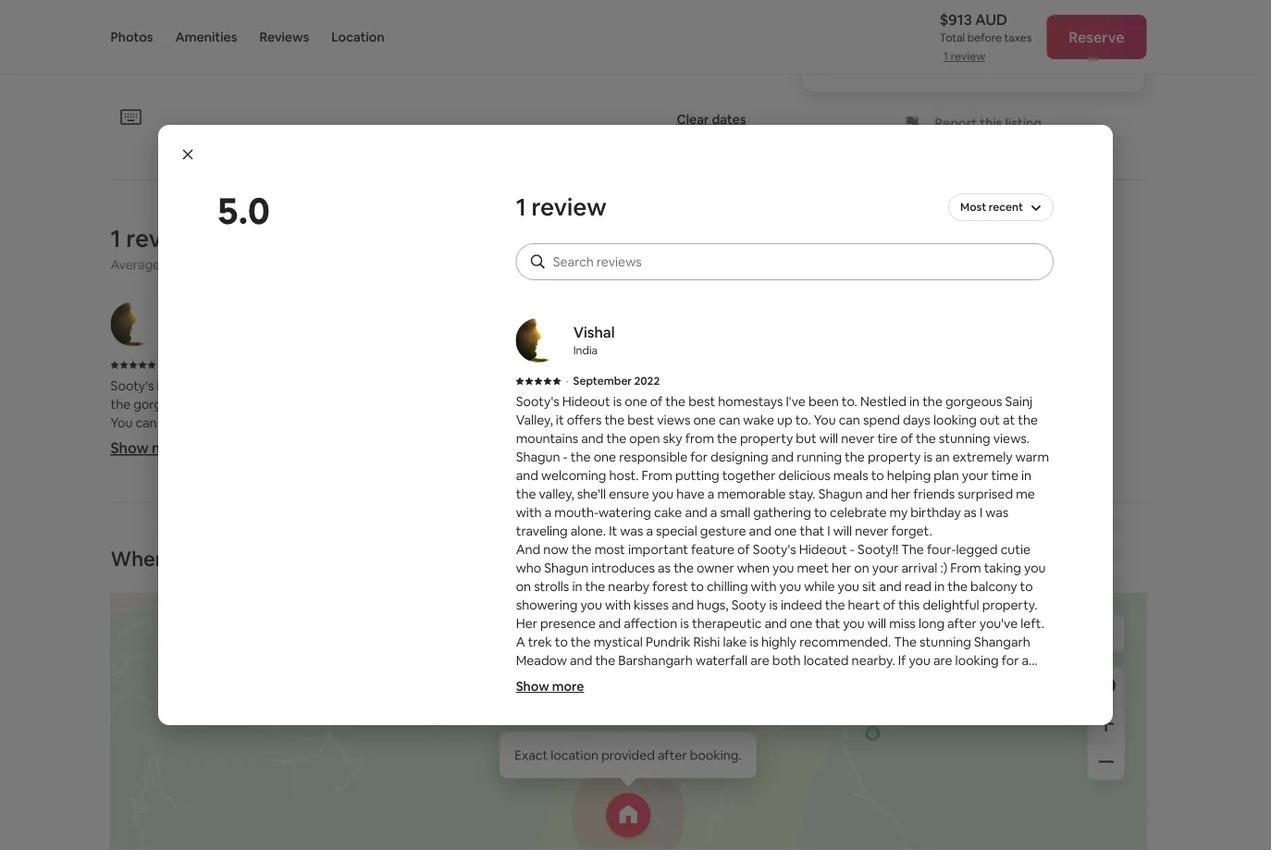 Task type: describe. For each thing, give the bounding box(es) containing it.
valley, for sooty's hideout is one of the best homestays i've been to. nestled in the gorgeous sainj valley, it offers the best views one can wake up to. you can spend days looking out at the mountains and the open sky from the property but will never tire of the stunning views. shagun - the one responsible for designing and running the property is an extremely warm and welcoming host. from putting together delicious meals to helping plan your time in the valley, she'll ensure you have a memorable stay. shagun and her friends surprised me with a mouth-watering cake and a small gathering to celebrate my birthday as i was traveling alone. it was a special gesture and one that i will never forget. and now the most important feature of sooty's hideout - sooty!! the four-legged cutie who shagun introduces as the owner when you meet her on your arrival :) from taking you on strolls in the nearby forest to chilling with you while you sit and read in the balcony to showering you with kisses and hugs, sooty is indeed the heart of this delightful property. her presence and affection is therapeutic and one that you will miss long after you've left. a trek to the mystical pundrik rishi lake is highly recommended. the stunning shangarh meadow and the barshangarh waterfall are both located nearby. if you are looking for a serene and quiet place in the sainj valley to wind down, this is it.
[[389, 488, 425, 505]]

vishal india
[[573, 322, 615, 358]]

average
[[111, 256, 160, 272]]

down, for sooty's hideout is one of the best homestays i've been to. nestled in the gorgeous sainj valley, it offers the best views one can wake up to. you can spend days looking out at the mountains and the open sky from the property but will never tire of the stunning views. shagun - the one responsible for designing and running the property is an extremely warm and welcoming host. from putting together delicious meals to helping plan your time in the valley, she'll ensure you have a memorable stay. shagun and her friends surprised me with a mouth-watering cake and a small gathering to celebrate my birthday as i was traveling alone. it was a special gesture and one that i will never forget. and now the most important feature of sooty's hideout - sooty!! the four-legged cutie who shagun introduces as the owner when you meet her on your arrival :) from taking you on strolls in the nearby forest to chilling with you while you sit and read in the balcony to showering you with kisses and hugs, sooty is indeed the heart of this delightful property. her presence and affection is therapeutic and one that you will miss long after you've left. a trek to the mystical pundrik rishi lake is highly recommended. the stunning shangarh meadow and the barshangarh waterfall are both located nearby. if you are looking for a serene and quiet place in the sainj valley to wind down, this is it.
[[226, 765, 262, 782]]

valley, for sooty's hideout is one of the best homestays i've been to. nestled in the gorgeous sainj valley, it offers the best views one can wake up to. you can spend days looking out at the mountains and the open sky from the property but will never tire of the stunning views. shagun - the one responsible for designing and running the property is an extremely warm and welcoming host. from putting together delicious meals to helping plan your time in the valley, she'll ensure you have a memorable stay. shagun and her friends surprised me with a mouth-watering cake and a small gathering to celebrate my birthday as i was traveling alone. it was a special gesture and one that i will never forget. and now the most important feature of sooty's hideout - sooty!! the four-legged cutie who shagun introduces as the owner when you meet her on your arrival :) from taking you on strolls in the nearby forest to chilling with you while you sit and read in the balcony to showering you with kisses and hugs, sooty is indeed the heart of this delightful property. her presence and affection is therapeutic and one that you will miss long after you've left. a trek to the mystical pundrik rishi lake is highly recommended. the stunning shangarh meadow and the barshangarh waterfall are both located nearby. if you are looking for a serene and quiet place in the sainj valley to wind down, this is it. show more
[[539, 486, 574, 502]]

yet
[[1030, 53, 1049, 69]]

you'll
[[179, 546, 229, 572]]

0 vertical spatial more
[[152, 438, 189, 457]]

been for sooty's hideout is one of the best homestays i've been to. nestled in the gorgeous sainj valley, it offers the best views one can wake up to. you can spend days looking out at the mountains and the open sky from the property but will never tire of the stunning views. shagun - the one responsible for designing and running the property is an extremely warm and welcoming host. from putting together delicious meals to helping plan your time in the valley, she'll ensure you have a memorable stay. shagun and her friends surprised me with a mouth-watering cake and a small gathering to celebrate my birthday as i was traveling alone. it was a special gesture and one that i will never forget. and now the most important feature of sooty's hideout - sooty!! the four-legged cutie who shagun introduces as the owner when you meet her on your arrival :) from taking you on strolls in the nearby forest to chilling with you while you sit and read in the balcony to showering you with kisses and hugs, sooty is indeed the heart of this delightful property. her presence and affection is therapeutic and one that you will miss long after you've left. a trek to the mystical pundrik rishi lake is highly recommended. the stunning shangarh meadow and the barshangarh waterfall are both located nearby. if you are looking for a serene and quiet place in the sainj valley to wind down, this is it. show more
[[808, 393, 839, 410]]

it for sooty's hideout is one of the best homestays i've been to. nestled in the gorgeous sainj valley, it offers the best views one can wake up to. you can spend days looking out at the mountains and the open sky from the property but will never tire of the stunning views. shagun - the one responsible for designing and running the property is an extremely warm and welcoming host. from putting together delicious meals to helping plan your time in the valley, she'll ensure you have a memorable stay. shagun and her friends surprised me with a mouth-watering cake and a small gathering to celebrate my birthday as i was traveling alone. it was a special gesture and one that i will never forget. and now the most important feature of sooty's hideout - sooty!! the four-legged cutie who shagun introduces as the owner when you meet her on your arrival :) from taking you on strolls in the nearby forest to chilling with you while you sit and read in the balcony to showering you with kisses and hugs, sooty is indeed the heart of this delightful property. her presence and affection is therapeutic and one that you will miss long after you've left. a trek to the mystical pundrik rishi lake is highly recommended. the stunning shangarh meadow and the barshangarh waterfall are both located nearby. if you are looking for a serene and quiet place in the sainj valley to wind down, this is it.
[[263, 395, 271, 412]]

serene for sooty's hideout is one of the best homestays i've been to. nestled in the gorgeous sainj valley, it offers the best views one can wake up to. you can spend days looking out at the mountains and the open sky from the property but will never tire of the stunning views. shagun - the one responsible for designing and running the property is an extremely warm and welcoming host. from putting together delicious meals to helping plan your time in the valley, she'll ensure you have a memorable stay. shagun and her friends surprised me with a mouth-watering cake and a small gathering to celebrate my birthday as i was traveling alone. it was a special gesture and one that i will never forget. and now the most important feature of sooty's hideout - sooty!! the four-legged cutie who shagun introduces as the owner when you meet her on your arrival :) from taking you on strolls in the nearby forest to chilling with you while you sit and read in the balcony to showering you with kisses and hugs, sooty is indeed the heart of this delightful property. her presence and affection is therapeutic and one that you will miss long after you've left. a trek to the mystical pundrik rishi lake is highly recommended. the stunning shangarh meadow and the barshangarh waterfall are both located nearby. if you are looking for a serene and quiet place in the sainj valley to wind down, this is it.
[[339, 747, 379, 764]]

waterfall for sooty's hideout is one of the best homestays i've been to. nestled in the gorgeous sainj valley, it offers the best views one can wake up to. you can spend days looking out at the mountains and the open sky from the property but will never tire of the stunning views. shagun - the one responsible for designing and running the property is an extremely warm and welcoming host. from putting together delicious meals to helping plan your time in the valley, she'll ensure you have a memorable stay. shagun and her friends surprised me with a mouth-watering cake and a small gathering to celebrate my birthday as i was traveling alone. it was a special gesture and one that i will never forget. and now the most important feature of sooty's hideout - sooty!! the four-legged cutie who shagun introduces as the owner when you meet her on your arrival :) from taking you on strolls in the nearby forest to chilling with you while you sit and read in the balcony to showering you with kisses and hugs, sooty is indeed the heart of this delightful property. her presence and affection is therapeutic and one that you will miss long after you've left. a trek to the mystical pundrik rishi lake is highly recommended. the stunning shangarh meadow and the barshangarh waterfall are both located nearby. if you are looking for a serene and quiet place in the sainj valley to wind down, this is it.
[[404, 728, 456, 745]]

traveling for sooty's hideout is one of the best homestays i've been to. nestled in the gorgeous sainj valley, it offers the best views one can wake up to. you can spend days looking out at the mountains and the open sky from the property but will never tire of the stunning views. shagun - the one responsible for designing and running the property is an extremely warm and welcoming host. from putting together delicious meals to helping plan your time in the valley, she'll ensure you have a memorable stay. shagun and her friends surprised me with a mouth-watering cake and a small gathering to celebrate my birthday as i was traveling alone. it was a special gesture and one that i will never forget. and now the most important feature of sooty's hideout - sooty!! the four-legged cutie who shagun introduces as the owner when you meet her on your arrival :) from taking you on strolls in the nearby forest to chilling with you while you sit and read in the balcony to showering you with kisses and hugs, sooty is indeed the heart of this delightful property. her presence and affection is therapeutic and one that you will miss long after you've left. a trek to the mystical pundrik rishi lake is highly recommended. the stunning shangarh meadow and the barshangarh waterfall are both located nearby. if you are looking for a serene and quiet place in the sainj valley to wind down, this is it.
[[142, 543, 194, 560]]

·
[[566, 374, 568, 388]]

sooty's hideout is one of the best homestays i've been to. nestled in the gorgeous sainj valley, it offers the best views one can wake up to. you can spend days looking out at the mountains and the open sky from the property but will never tire of the stunning views. shagun - the one responsible for designing and running the property is an extremely warm and welcoming host. from putting together delicious meals to helping plan your time in the valley, she'll ensure you have a memorable stay. shagun and her friends surprised me with a mouth-watering cake and a small gathering to celebrate my birthday as i was traveling alone. it was a special gesture and one that i will never forget. and now the most important feature of sooty's hideout - sooty!! the four-legged cutie who shagun introduces as the owner when you meet her on your arrival :) from taking you on strolls in the nearby forest to chilling with you while you sit and read in the balcony to showering you with kisses and hugs, sooty is indeed the heart of this delightful property. her presence and affection is therapeutic and one that you will miss long after you've left. a trek to the mystical pundrik rishi lake is highly recommended. the stunning shangarh meadow and the barshangarh waterfall are both located nearby. if you are looking for a serene and quiet place in the sainj valley to wind down, this is it.
[[111, 377, 533, 782]]

25, monday, december 2023. available. select as check-in date. button
[[489, 0, 531, 42]]

heart for sooty's hideout is one of the best homestays i've been to. nestled in the gorgeous sainj valley, it offers the best views one can wake up to. you can spend days looking out at the mountains and the open sky from the property but will never tire of the stunning views. shagun - the one responsible for designing and running the property is an extremely warm and welcoming host. from putting together delicious meals to helping plan your time in the valley, she'll ensure you have a memorable stay. shagun and her friends surprised me with a mouth-watering cake and a small gathering to celebrate my birthday as i was traveling alone. it was a special gesture and one that i will never forget. and now the most important feature of sooty's hideout - sooty!! the four-legged cutie who shagun introduces as the owner when you meet her on your arrival :) from taking you on strolls in the nearby forest to chilling with you while you sit and read in the balcony to showering you with kisses and hugs, sooty is indeed the heart of this delightful property. her presence and affection is therapeutic and one that you will miss long after you've left. a trek to the mystical pundrik rishi lake is highly recommended. the stunning shangarh meadow and the barshangarh waterfall are both located nearby. if you are looking for a serene and quiet place in the sainj valley to wind down, this is it.
[[353, 654, 386, 671]]

gathering for sooty's hideout is one of the best homestays i've been to. nestled in the gorgeous sainj valley, it offers the best views one can wake up to. you can spend days looking out at the mountains and the open sky from the property but will never tire of the stunning views. shagun - the one responsible for designing and running the property is an extremely warm and welcoming host. from putting together delicious meals to helping plan your time in the valley, she'll ensure you have a memorable stay. shagun and her friends surprised me with a mouth-watering cake and a small gathering to celebrate my birthday as i was traveling alone. it was a special gesture and one that i will never forget. and now the most important feature of sooty's hideout - sooty!! the four-legged cutie who shagun introduces as the owner when you meet her on your arrival :) from taking you on strolls in the nearby forest to chilling with you while you sit and read in the balcony to showering you with kisses and hugs, sooty is indeed the heart of this delightful property. her presence and affection is therapeutic and one that you will miss long after you've left. a trek to the mystical pundrik rishi lake is highly recommended. the stunning shangarh meadow and the barshangarh waterfall are both located nearby. if you are looking for a serene and quiet place in the sainj valley to wind down, this is it. show more
[[753, 504, 811, 521]]

28
[[212, 12, 227, 29]]

1 review average rating will appear after 3 reviews
[[111, 222, 355, 272]]

rating
[[163, 256, 198, 272]]

up for sooty's hideout is one of the best homestays i've been to. nestled in the gorgeous sainj valley, it offers the best views one can wake up to. you can spend days looking out at the mountains and the open sky from the property but will never tire of the stunning views. shagun - the one responsible for designing and running the property is an extremely warm and welcoming host. from putting together delicious meals to helping plan your time in the valley, she'll ensure you have a memorable stay. shagun and her friends surprised me with a mouth-watering cake and a small gathering to celebrate my birthday as i was traveling alone. it was a special gesture and one that i will never forget. and now the most important feature of sooty's hideout - sooty!! the four-legged cutie who shagun introduces as the owner when you meet her on your arrival :) from taking you on strolls in the nearby forest to chilling with you while you sit and read in the balcony to showering you with kisses and hugs, sooty is indeed the heart of this delightful property. her presence and affection is therapeutic and one that you will miss long after you've left. a trek to the mystical pundrik rishi lake is highly recommended. the stunning shangarh meadow and the barshangarh waterfall are both located nearby. if you are looking for a serene and quiet place in the sainj valley to wind down, this is it.
[[485, 395, 500, 412]]

:) for sooty's hideout is one of the best homestays i've been to. nestled in the gorgeous sainj valley, it offers the best views one can wake up to. you can spend days looking out at the mountains and the open sky from the property but will never tire of the stunning views. shagun - the one responsible for designing and running the property is an extremely warm and welcoming host. from putting together delicious meals to helping plan your time in the valley, she'll ensure you have a memorable stay. shagun and her friends surprised me with a mouth-watering cake and a small gathering to celebrate my birthday as i was traveling alone. it was a special gesture and one that i will never forget. and now the most important feature of sooty's hideout - sooty!! the four-legged cutie who shagun introduces as the owner when you meet her on your arrival :) from taking you on strolls in the nearby forest to chilling with you while you sit and read in the balcony to showering you with kisses and hugs, sooty is indeed the heart of this delightful property. her presence and affection is therapeutic and one that you will miss long after you've left. a trek to the mystical pundrik rishi lake is highly recommended. the stunning shangarh meadow and the barshangarh waterfall are both located nearby. if you are looking for a serene and quiet place in the sainj valley to wind down, this is it. show more
[[940, 560, 948, 576]]

reviews
[[259, 29, 309, 45]]

homestays for sooty's hideout is one of the best homestays i've been to. nestled in the gorgeous sainj valley, it offers the best views one can wake up to. you can spend days looking out at the mountains and the open sky from the property but will never tire of the stunning views. shagun - the one responsible for designing and running the property is an extremely warm and welcoming host. from putting together delicious meals to helping plan your time in the valley, she'll ensure you have a memorable stay. shagun and her friends surprised me with a mouth-watering cake and a small gathering to celebrate my birthday as i was traveling alone. it was a special gesture and one that i will never forget. and now the most important feature of sooty's hideout - sooty!! the four-legged cutie who shagun introduces as the owner when you meet her on your arrival :) from taking you on strolls in the nearby forest to chilling with you while you sit and read in the balcony to showering you with kisses and hugs, sooty is indeed the heart of this delightful property. her presence and affection is therapeutic and one that you will miss long after you've left. a trek to the mystical pundrik rishi lake is highly recommended. the stunning shangarh meadow and the barshangarh waterfall are both located nearby. if you are looking for a serene and quiet place in the sainj valley to wind down, this is it. show more
[[718, 393, 783, 410]]

31
[[459, 57, 472, 73]]

1 inside $913 aud total before taxes 1 review
[[943, 49, 948, 63]]

valley, for sooty's hideout is one of the best homestays i've been to. nestled in the gorgeous sainj valley, it offers the best views one can wake up to. you can spend days looking out at the mountains and the open sky from the property but will never tire of the stunning views. shagun - the one responsible for designing and running the property is an extremely warm and welcoming host. from putting together delicious meals to helping plan your time in the valley, she'll ensure you have a memorable stay. shagun and her friends surprised me with a mouth-watering cake and a small gathering to celebrate my birthday as i was traveling alone. it was a special gesture and one that i will never forget. and now the most important feature of sooty's hideout - sooty!! the four-legged cutie who shagun introduces as the owner when you meet her on your arrival :) from taking you on strolls in the nearby forest to chilling with you while you sit and read in the balcony to showering you with kisses and hugs, sooty is indeed the heart of this delightful property. her presence and affection is therapeutic and one that you will miss long after you've left. a trek to the mystical pundrik rishi lake is highly recommended. the stunning shangarh meadow and the barshangarh waterfall are both located nearby. if you are looking for a serene and quiet place in the sainj valley to wind down, this is it.
[[223, 395, 260, 412]]

location
[[331, 29, 385, 45]]

place for sooty's hideout is one of the best homestays i've been to. nestled in the gorgeous sainj valley, it offers the best views one can wake up to. you can spend days looking out at the mountains and the open sky from the property but will never tire of the stunning views. shagun - the one responsible for designing and running the property is an extremely warm and welcoming host. from putting together delicious meals to helping plan your time in the valley, she'll ensure you have a memorable stay. shagun and her friends surprised me with a mouth-watering cake and a small gathering to celebrate my birthday as i was traveling alone. it was a special gesture and one that i will never forget. and now the most important feature of sooty's hideout - sooty!! the four-legged cutie who shagun introduces as the owner when you meet her on your arrival :) from taking you on strolls in the nearby forest to chilling with you while you sit and read in the balcony to showering you with kisses and hugs, sooty is indeed the heart of this delightful property. her presence and affection is therapeutic and one that you will miss long after you've left. a trek to the mystical pundrik rishi lake is highly recommended. the stunning shangarh meadow and the barshangarh waterfall are both located nearby. if you are looking for a serene and quiet place in the sainj valley to wind down, this is it.
[[441, 747, 473, 764]]

and for sooty's hideout is one of the best homestays i've been to. nestled in the gorgeous sainj valley, it offers the best views one can wake up to. you can spend days looking out at the mountains and the open sky from the property but will never tire of the stunning views. shagun - the one responsible for designing and running the property is an extremely warm and welcoming host. from putting together delicious meals to helping plan your time in the valley, she'll ensure you have a memorable stay. shagun and her friends surprised me with a mouth-watering cake and a small gathering to celebrate my birthday as i was traveling alone. it was a special gesture and one that i will never forget. and now the most important feature of sooty's hideout - sooty!! the four-legged cutie who shagun introduces as the owner when you meet her on your arrival :) from taking you on strolls in the nearby forest to chilling with you while you sit and read in the balcony to showering you with kisses and hugs, sooty is indeed the heart of this delightful property. her presence and affection is therapeutic and one that you will miss long after you've left. a trek to the mystical pundrik rishi lake is highly recommended. the stunning shangarh meadow and the barshangarh waterfall are both located nearby. if you are looking for a serene and quiet place in the sainj valley to wind down, this is it.
[[111, 580, 135, 597]]

plan for sooty's hideout is one of the best homestays i've been to. nestled in the gorgeous sainj valley, it offers the best views one can wake up to. you can spend days looking out at the mountains and the open sky from the property but will never tire of the stunning views. shagun - the one responsible for designing and running the property is an extremely warm and welcoming host. from putting together delicious meals to helping plan your time in the valley, she'll ensure you have a memorable stay. shagun and her friends surprised me with a mouth-watering cake and a small gathering to celebrate my birthday as i was traveling alone. it was a special gesture and one that i will never forget. and now the most important feature of sooty's hideout - sooty!! the four-legged cutie who shagun introduces as the owner when you meet her on your arrival :) from taking you on strolls in the nearby forest to chilling with you while you sit and read in the balcony to showering you with kisses and hugs, sooty is indeed the heart of this delightful property. her presence and affection is therapeutic and one that you will miss long after you've left. a trek to the mystical pundrik rishi lake is highly recommended. the stunning shangarh meadow and the barshangarh waterfall are both located nearby. if you are looking for a serene and quiet place in the sainj valley to wind down, this is it. show more
[[934, 467, 959, 484]]

clear dates
[[677, 110, 746, 127]]

dates
[[712, 110, 746, 127]]

amenities
[[175, 29, 237, 45]]

extremely for sooty's hideout is one of the best homestays i've been to. nestled in the gorgeous sainj valley, it offers the best views one can wake up to. you can spend days looking out at the mountains and the open sky from the property but will never tire of the stunning views. shagun - the one responsible for designing and running the property is an extremely warm and welcoming host. from putting together delicious meals to helping plan your time in the valley, she'll ensure you have a memorable stay. shagun and her friends surprised me with a mouth-watering cake and a small gathering to celebrate my birthday as i was traveling alone. it was a special gesture and one that i will never forget. and now the most important feature of sooty's hideout - sooty!! the four-legged cutie who shagun introduces as the owner when you meet her on your arrival :) from taking you on strolls in the nearby forest to chilling with you while you sit and read in the balcony to showering you with kisses and hugs, sooty is indeed the heart of this delightful property. her presence and affection is therapeutic and one that you will miss long after you've left. a trek to the mystical pundrik rishi lake is highly recommended. the stunning shangarh meadow and the barshangarh waterfall are both located nearby. if you are looking for a serene and quiet place in the sainj valley to wind down, this is it.
[[128, 469, 188, 486]]

me for sooty's hideout is one of the best homestays i've been to. nestled in the gorgeous sainj valley, it offers the best views one can wake up to. you can spend days looking out at the mountains and the open sky from the property but will never tire of the stunning views. shagun - the one responsible for designing and running the property is an extremely warm and welcoming host. from putting together delicious meals to helping plan your time in the valley, she'll ensure you have a memorable stay. shagun and her friends surprised me with a mouth-watering cake and a small gathering to celebrate my birthday as i was traveling alone. it was a special gesture and one that i will never forget. and now the most important feature of sooty's hideout - sooty!! the four-legged cutie who shagun introduces as the owner when you meet her on your arrival :) from taking you on strolls in the nearby forest to chilling with you while you sit and read in the balcony to showering you with kisses and hugs, sooty is indeed the heart of this delightful property. her presence and affection is therapeutic and one that you will miss long after you've left. a trek to the mystical pundrik rishi lake is highly recommended. the stunning shangarh meadow and the barshangarh waterfall are both located nearby. if you are looking for a serene and quiet place in the sainj valley to wind down, this is it. show more
[[1016, 486, 1035, 502]]

report
[[935, 115, 977, 131]]

left. for sooty's hideout is one of the best homestays i've been to. nestled in the gorgeous sainj valley, it offers the best views one can wake up to. you can spend days looking out at the mountains and the open sky from the property but will never tire of the stunning views. shagun - the one responsible for designing and running the property is an extremely warm and welcoming host. from putting together delicious meals to helping plan your time in the valley, she'll ensure you have a memorable stay. shagun and her friends surprised me with a mouth-watering cake and a small gathering to celebrate my birthday as i was traveling alone. it was a special gesture and one that i will never forget. and now the most important feature of sooty's hideout - sooty!! the four-legged cutie who shagun introduces as the owner when you meet her on your arrival :) from taking you on strolls in the nearby forest to chilling with you while you sit and read in the balcony to showering you with kisses and hugs, sooty is indeed the heart of this delightful property. her presence and affection is therapeutic and one that you will miss long after you've left. a trek to the mystical pundrik rishi lake is highly recommended. the stunning shangarh meadow and the barshangarh waterfall are both located nearby. if you are looking for a serene and quiet place in the sainj valley to wind down, this is it. show more
[[1021, 615, 1044, 632]]

after for sooty's hideout is one of the best homestays i've been to. nestled in the gorgeous sainj valley, it offers the best views one can wake up to. you can spend days looking out at the mountains and the open sky from the property but will never tire of the stunning views. shagun - the one responsible for designing and running the property is an extremely warm and welcoming host. from putting together delicious meals to helping plan your time in the valley, she'll ensure you have a memorable stay. shagun and her friends surprised me with a mouth-watering cake and a small gathering to celebrate my birthday as i was traveling alone. it was a special gesture and one that i will never forget. and now the most important feature of sooty's hideout - sooty!! the four-legged cutie who shagun introduces as the owner when you meet her on your arrival :) from taking you on strolls in the nearby forest to chilling with you while you sit and read in the balcony to showering you with kisses and hugs, sooty is indeed the heart of this delightful property. her presence and affection is therapeutic and one that you will miss long after you've left. a trek to the mystical pundrik rishi lake is highly recommended. the stunning shangarh meadow and the barshangarh waterfall are both located nearby. if you are looking for a serene and quiet place in the sainj valley to wind down, this is it.
[[190, 691, 220, 708]]

watering for sooty's hideout is one of the best homestays i've been to. nestled in the gorgeous sainj valley, it offers the best views one can wake up to. you can spend days looking out at the mountains and the open sky from the property but will never tire of the stunning views. shagun - the one responsible for designing and running the property is an extremely warm and welcoming host. from putting together delicious meals to helping plan your time in the valley, she'll ensure you have a memorable stay. shagun and her friends surprised me with a mouth-watering cake and a small gathering to celebrate my birthday as i was traveling alone. it was a special gesture and one that i will never forget. and now the most important feature of sooty's hideout - sooty!! the four-legged cutie who shagun introduces as the owner when you meet her on your arrival :) from taking you on strolls in the nearby forest to chilling with you while you sit and read in the balcony to showering you with kisses and hugs, sooty is indeed the heart of this delightful property. her presence and affection is therapeutic and one that you will miss long after you've left. a trek to the mystical pundrik rishi lake is highly recommended. the stunning shangarh meadow and the barshangarh waterfall are both located nearby. if you are looking for a serene and quiet place in the sainj valley to wind down, this is it. show more
[[599, 504, 651, 521]]

5.0
[[217, 186, 270, 234]]

28 button
[[197, 0, 242, 42]]

pundrik for sooty's hideout is one of the best homestays i've been to. nestled in the gorgeous sainj valley, it offers the best views one can wake up to. you can spend days looking out at the mountains and the open sky from the property but will never tire of the stunning views. shagun - the one responsible for designing and running the property is an extremely warm and welcoming host. from putting together delicious meals to helping plan your time in the valley, she'll ensure you have a memorable stay. shagun and her friends surprised me with a mouth-watering cake and a small gathering to celebrate my birthday as i was traveling alone. it was a special gesture and one that i will never forget. and now the most important feature of sooty's hideout - sooty!! the four-legged cutie who shagun introduces as the owner when you meet her on your arrival :) from taking you on strolls in the nearby forest to chilling with you while you sit and read in the balcony to showering you with kisses and hugs, sooty is indeed the heart of this delightful property. her presence and affection is therapeutic and one that you will miss long after you've left. a trek to the mystical pundrik rishi lake is highly recommended. the stunning shangarh meadow and the barshangarh waterfall are both located nearby. if you are looking for a serene and quiet place in the sainj valley to wind down, this is it. show more
[[646, 634, 690, 650]]

delicious for sooty's hideout is one of the best homestays i've been to. nestled in the gorgeous sainj valley, it offers the best views one can wake up to. you can spend days looking out at the mountains and the open sky from the property but will never tire of the stunning views. shagun - the one responsible for designing and running the property is an extremely warm and welcoming host. from putting together delicious meals to helping plan your time in the valley, she'll ensure you have a memorable stay. shagun and her friends surprised me with a mouth-watering cake and a small gathering to celebrate my birthday as i was traveling alone. it was a special gesture and one that i will never forget. and now the most important feature of sooty's hideout - sooty!! the four-legged cutie who shagun introduces as the owner when you meet her on your arrival :) from taking you on strolls in the nearby forest to chilling with you while you sit and read in the balcony to showering you with kisses and hugs, sooty is indeed the heart of this delightful property. her presence and affection is therapeutic and one that you will miss long after you've left. a trek to the mystical pundrik rishi lake is highly recommended. the stunning shangarh meadow and the barshangarh waterfall are both located nearby. if you are looking for a serene and quiet place in the sainj valley to wind down, this is it.
[[111, 488, 163, 505]]

cutie for sooty's hideout is one of the best homestays i've been to. nestled in the gorgeous sainj valley, it offers the best views one can wake up to. you can spend days looking out at the mountains and the open sky from the property but will never tire of the stunning views. shagun - the one responsible for designing and running the property is an extremely warm and welcoming host. from putting together delicious meals to helping plan your time in the valley, she'll ensure you have a memorable stay. shagun and her friends surprised me with a mouth-watering cake and a small gathering to celebrate my birthday as i was traveling alone. it was a special gesture and one that i will never forget. and now the most important feature of sooty's hideout - sooty!! the four-legged cutie who shagun introduces as the owner when you meet her on your arrival :) from taking you on strolls in the nearby forest to chilling with you while you sit and read in the balcony to showering you with kisses and hugs, sooty is indeed the heart of this delightful property. her presence and affection is therapeutic and one that you will miss long after you've left. a trek to the mystical pundrik rishi lake is highly recommended. the stunning shangarh meadow and the barshangarh waterfall are both located nearby. if you are looking for a serene and quiet place in the sainj valley to wind down, this is it.
[[184, 599, 214, 616]]

forget. for sooty's hideout is one of the best homestays i've been to. nestled in the gorgeous sainj valley, it offers the best views one can wake up to. you can spend days looking out at the mountains and the open sky from the property but will never tire of the stunning views. shagun - the one responsible for designing and running the property is an extremely warm and welcoming host. from putting together delicious meals to helping plan your time in the valley, she'll ensure you have a memorable stay. shagun and her friends surprised me with a mouth-watering cake and a small gathering to celebrate my birthday as i was traveling alone. it was a special gesture and one that i will never forget. and now the most important feature of sooty's hideout - sooty!! the four-legged cutie who shagun introduces as the owner when you meet her on your arrival :) from taking you on strolls in the nearby forest to chilling with you while you sit and read in the balcony to showering you with kisses and hugs, sooty is indeed the heart of this delightful property. her presence and affection is therapeutic and one that you will miss long after you've left. a trek to the mystical pundrik rishi lake is highly recommended. the stunning shangarh meadow and the barshangarh waterfall are both located nearby. if you are looking for a serene and quiet place in the sainj valley to wind down, this is it. show more
[[891, 523, 932, 539]]

reserve button right taxes in the top of the page
[[1046, 15, 1147, 59]]

it. for sooty's hideout is one of the best homestays i've been to. nestled in the gorgeous sainj valley, it offers the best views one can wake up to. you can spend days looking out at the mountains and the open sky from the property but will never tire of the stunning views. shagun - the one responsible for designing and running the property is an extremely warm and welcoming host. from putting together delicious meals to helping plan your time in the valley, she'll ensure you have a memorable stay. shagun and her friends surprised me with a mouth-watering cake and a small gathering to celebrate my birthday as i was traveling alone. it was a special gesture and one that i will never forget. and now the most important feature of sooty's hideout - sooty!! the four-legged cutie who shagun introduces as the owner when you meet her on your arrival :) from taking you on strolls in the nearby forest to chilling with you while you sit and read in the balcony to showering you with kisses and hugs, sooty is indeed the heart of this delightful property. her presence and affection is therapeutic and one that you will miss long after you've left. a trek to the mystical pundrik rishi lake is highly recommended. the stunning shangarh meadow and the barshangarh waterfall are both located nearby. if you are looking for a serene and quiet place in the sainj valley to wind down, this is it. show more
[[880, 671, 891, 687]]

cake for sooty's hideout is one of the best homestays i've been to. nestled in the gorgeous sainj valley, it offers the best views one can wake up to. you can spend days looking out at the mountains and the open sky from the property but will never tire of the stunning views. shagun - the one responsible for designing and running the property is an extremely warm and welcoming host. from putting together delicious meals to helping plan your time in the valley, she'll ensure you have a memorable stay. shagun and her friends surprised me with a mouth-watering cake and a small gathering to celebrate my birthday as i was traveling alone. it was a special gesture and one that i will never forget. and now the most important feature of sooty's hideout - sooty!! the four-legged cutie who shagun introduces as the owner when you meet her on your arrival :) from taking you on strolls in the nearby forest to chilling with you while you sit and read in the balcony to showering you with kisses and hugs, sooty is indeed the heart of this delightful property. her presence and affection is therapeutic and one that you will miss long after you've left. a trek to the mystical pundrik rishi lake is highly recommended. the stunning shangarh meadow and the barshangarh waterfall are both located nearby. if you are looking for a serene and quiet place in the sainj valley to wind down, this is it. show more
[[654, 504, 682, 521]]

highly for sooty's hideout is one of the best homestays i've been to. nestled in the gorgeous sainj valley, it offers the best views one can wake up to. you can spend days looking out at the mountains and the open sky from the property but will never tire of the stunning views. shagun - the one responsible for designing and running the property is an extremely warm and welcoming host. from putting together delicious meals to helping plan your time in the valley, she'll ensure you have a memorable stay. shagun and her friends surprised me with a mouth-watering cake and a small gathering to celebrate my birthday as i was traveling alone. it was a special gesture and one that i will never forget. and now the most important feature of sooty's hideout - sooty!! the four-legged cutie who shagun introduces as the owner when you meet her on your arrival :) from taking you on strolls in the nearby forest to chilling with you while you sit and read in the balcony to showering you with kisses and hugs, sooty is indeed the heart of this delightful property. her presence and affection is therapeutic and one that you will miss long after you've left. a trek to the mystical pundrik rishi lake is highly recommended. the stunning shangarh meadow and the barshangarh waterfall are both located nearby. if you are looking for a serene and quiet place in the sainj valley to wind down, this is it. show more
[[761, 634, 797, 650]]

sit for sooty's hideout is one of the best homestays i've been to. nestled in the gorgeous sainj valley, it offers the best views one can wake up to. you can spend days looking out at the mountains and the open sky from the property but will never tire of the stunning views. shagun - the one responsible for designing and running the property is an extremely warm and welcoming host. from putting together delicious meals to helping plan your time in the valley, she'll ensure you have a memorable stay. shagun and her friends surprised me with a mouth-watering cake and a small gathering to celebrate my birthday as i was traveling alone. it was a special gesture and one that i will never forget. and now the most important feature of sooty's hideout - sooty!! the four-legged cutie who shagun introduces as the owner when you meet her on your arrival :) from taking you on strolls in the nearby forest to chilling with you while you sit and read in the balcony to showering you with kisses and hugs, sooty is indeed the heart of this delightful property. her presence and affection is therapeutic and one that you will miss long after you've left. a trek to the mystical pundrik rishi lake is highly recommended. the stunning shangarh meadow and the barshangarh waterfall are both located nearby. if you are looking for a serene and quiet place in the sainj valley to wind down, this is it. show more
[[862, 578, 876, 595]]

won't
[[923, 53, 956, 69]]

trek for sooty's hideout is one of the best homestays i've been to. nestled in the gorgeous sainj valley, it offers the best views one can wake up to. you can spend days looking out at the mountains and the open sky from the property but will never tire of the stunning views. shagun - the one responsible for designing and running the property is an extremely warm and welcoming host. from putting together delicious meals to helping plan your time in the valley, she'll ensure you have a memorable stay. shagun and her friends surprised me with a mouth-watering cake and a small gathering to celebrate my birthday as i was traveling alone. it was a special gesture and one that i will never forget. and now the most important feature of sooty's hideout - sooty!! the four-legged cutie who shagun introduces as the owner when you meet her on your arrival :) from taking you on strolls in the nearby forest to chilling with you while you sit and read in the balcony to showering you with kisses and hugs, sooty is indeed the heart of this delightful property. her presence and affection is therapeutic and one that you will miss long after you've left. a trek to the mystical pundrik rishi lake is highly recommended. the stunning shangarh meadow and the barshangarh waterfall are both located nearby. if you are looking for a serene and quiet place in the sainj valley to wind down, this is it. show more
[[528, 634, 552, 650]]

recent
[[989, 200, 1023, 214]]

highly for sooty's hideout is one of the best homestays i've been to. nestled in the gorgeous sainj valley, it offers the best views one can wake up to. you can spend days looking out at the mountains and the open sky from the property but will never tire of the stunning views. shagun - the one responsible for designing and running the property is an extremely warm and welcoming host. from putting together delicious meals to helping plan your time in the valley, she'll ensure you have a memorable stay. shagun and her friends surprised me with a mouth-watering cake and a small gathering to celebrate my birthday as i was traveling alone. it was a special gesture and one that i will never forget. and now the most important feature of sooty's hideout - sooty!! the four-legged cutie who shagun introduces as the owner when you meet her on your arrival :) from taking you on strolls in the nearby forest to chilling with you while you sit and read in the balcony to showering you with kisses and hugs, sooty is indeed the heart of this delightful property. her presence and affection is therapeutic and one that you will miss long after you've left. a trek to the mystical pundrik rishi lake is highly recommended. the stunning shangarh meadow and the barshangarh waterfall are both located nearby. if you are looking for a serene and quiet place in the sainj valley to wind down, this is it.
[[356, 710, 391, 727]]

days for sooty's hideout is one of the best homestays i've been to. nestled in the gorgeous sainj valley, it offers the best views one can wake up to. you can spend days looking out at the mountains and the open sky from the property but will never tire of the stunning views. shagun - the one responsible for designing and running the property is an extremely warm and welcoming host. from putting together delicious meals to helping plan your time in the valley, she'll ensure you have a memorable stay. shagun and her friends surprised me with a mouth-watering cake and a small gathering to celebrate my birthday as i was traveling alone. it was a special gesture and one that i will never forget. and now the most important feature of sooty's hideout - sooty!! the four-legged cutie who shagun introduces as the owner when you meet her on your arrival :) from taking you on strolls in the nearby forest to chilling with you while you sit and read in the balcony to showering you with kisses and hugs, sooty is indeed the heart of this delightful property. her presence and affection is therapeutic and one that you will miss long after you've left. a trek to the mystical pundrik rishi lake is highly recommended. the stunning shangarh meadow and the barshangarh waterfall are both located nearby. if you are looking for a serene and quiet place in the sainj valley to wind down, this is it. show more
[[903, 412, 930, 428]]

after for sooty's hideout is one of the best homestays i've been to. nestled in the gorgeous sainj valley, it offers the best views one can wake up to. you can spend days looking out at the mountains and the open sky from the property but will never tire of the stunning views. shagun - the one responsible for designing and running the property is an extremely warm and welcoming host. from putting together delicious meals to helping plan your time in the valley, she'll ensure you have a memorable stay. shagun and her friends surprised me with a mouth-watering cake and a small gathering to celebrate my birthday as i was traveling alone. it was a special gesture and one that i will never forget. and now the most important feature of sooty's hideout - sooty!! the four-legged cutie who shagun introduces as the owner when you meet her on your arrival :) from taking you on strolls in the nearby forest to chilling with you while you sit and read in the balcony to showering you with kisses and hugs, sooty is indeed the heart of this delightful property. her presence and affection is therapeutic and one that you will miss long after you've left. a trek to the mystical pundrik rishi lake is highly recommended. the stunning shangarh meadow and the barshangarh waterfall are both located nearby. if you are looking for a serene and quiet place in the sainj valley to wind down, this is it. show more
[[947, 615, 977, 632]]

24, sunday, december 2023. available. select as check-in date. button
[[444, 0, 487, 42]]

0 vertical spatial show
[[111, 438, 149, 457]]

$913 aud
[[940, 10, 1007, 29]]

31 button
[[444, 44, 488, 86]]

celebrate for sooty's hideout is one of the best homestays i've been to. nestled in the gorgeous sainj valley, it offers the best views one can wake up to. you can spend days looking out at the mountains and the open sky from the property but will never tire of the stunning views. shagun - the one responsible for designing and running the property is an extremely warm and welcoming host. from putting together delicious meals to helping plan your time in the valley, she'll ensure you have a memorable stay. shagun and her friends surprised me with a mouth-watering cake and a small gathering to celebrate my birthday as i was traveling alone. it was a special gesture and one that i will never forget. and now the most important feature of sooty's hideout - sooty!! the four-legged cutie who shagun introduces as the owner when you meet her on your arrival :) from taking you on strolls in the nearby forest to chilling with you while you sit and read in the balcony to showering you with kisses and hugs, sooty is indeed the heart of this delightful property. her presence and affection is therapeutic and one that you will miss long after you've left. a trek to the mystical pundrik rishi lake is highly recommended. the stunning shangarh meadow and the barshangarh waterfall are both located nearby. if you are looking for a serene and quiet place in the sainj valley to wind down, this is it. show more
[[830, 504, 887, 521]]

27 button
[[153, 0, 197, 42]]

a for sooty's hideout is one of the best homestays i've been to. nestled in the gorgeous sainj valley, it offers the best views one can wake up to. you can spend days looking out at the mountains and the open sky from the property but will never tire of the stunning views. shagun - the one responsible for designing and running the property is an extremely warm and welcoming host. from putting together delicious meals to helping plan your time in the valley, she'll ensure you have a memorable stay. shagun and her friends surprised me with a mouth-watering cake and a small gathering to celebrate my birthday as i was traveling alone. it was a special gesture and one that i will never forget. and now the most important feature of sooty's hideout - sooty!! the four-legged cutie who shagun introduces as the owner when you meet her on your arrival :) from taking you on strolls in the nearby forest to chilling with you while you sit and read in the balcony to showering you with kisses and hugs, sooty is indeed the heart of this delightful property. her presence and affection is therapeutic and one that you will miss long after you've left. a trek to the mystical pundrik rishi lake is highly recommended. the stunning shangarh meadow and the barshangarh waterfall are both located nearby. if you are looking for a serene and quiet place in the sainj valley to wind down, this is it. show more
[[516, 634, 525, 650]]

total
[[940, 31, 965, 45]]

where
[[111, 546, 175, 572]]

lake for sooty's hideout is one of the best homestays i've been to. nestled in the gorgeous sainj valley, it offers the best views one can wake up to. you can spend days looking out at the mountains and the open sky from the property but will never tire of the stunning views. shagun - the one responsible for designing and running the property is an extremely warm and welcoming host. from putting together delicious meals to helping plan your time in the valley, she'll ensure you have a memorable stay. shagun and her friends surprised me with a mouth-watering cake and a small gathering to celebrate my birthday as i was traveling alone. it was a special gesture and one that i will never forget. and now the most important feature of sooty's hideout - sooty!! the four-legged cutie who shagun introduces as the owner when you meet her on your arrival :) from taking you on strolls in the nearby forest to chilling with you while you sit and read in the balcony to showering you with kisses and hugs, sooty is indeed the heart of this delightful property. her presence and affection is therapeutic and one that you will miss long after you've left. a trek to the mystical pundrik rishi lake is highly recommended. the stunning shangarh meadow and the barshangarh waterfall are both located nearby. if you are looking for a serene and quiet place in the sainj valley to wind down, this is it. show more
[[723, 634, 747, 650]]

appear
[[222, 256, 265, 272]]

long for sooty's hideout is one of the best homestays i've been to. nestled in the gorgeous sainj valley, it offers the best views one can wake up to. you can spend days looking out at the mountains and the open sky from the property but will never tire of the stunning views. shagun - the one responsible for designing and running the property is an extremely warm and welcoming host. from putting together delicious meals to helping plan your time in the valley, she'll ensure you have a memorable stay. shagun and her friends surprised me with a mouth-watering cake and a small gathering to celebrate my birthday as i was traveling alone. it was a special gesture and one that i will never forget. and now the most important feature of sooty's hideout - sooty!! the four-legged cutie who shagun introduces as the owner when you meet her on your arrival :) from taking you on strolls in the nearby forest to chilling with you while you sit and read in the balcony to showering you with kisses and hugs, sooty is indeed the heart of this delightful property. her presence and affection is therapeutic and one that you will miss long after you've left. a trek to the mystical pundrik rishi lake is highly recommended. the stunning shangarh meadow and the barshangarh waterfall are both located nearby. if you are looking for a serene and quiet place in the sainj valley to wind down, this is it.
[[162, 691, 188, 708]]

trek for sooty's hideout is one of the best homestays i've been to. nestled in the gorgeous sainj valley, it offers the best views one can wake up to. you can spend days looking out at the mountains and the open sky from the property but will never tire of the stunning views. shagun - the one responsible for designing and running the property is an extremely warm and welcoming host. from putting together delicious meals to helping plan your time in the valley, she'll ensure you have a memorable stay. shagun and her friends surprised me with a mouth-watering cake and a small gathering to celebrate my birthday as i was traveling alone. it was a special gesture and one that i will never forget. and now the most important feature of sooty's hideout - sooty!! the four-legged cutie who shagun introduces as the owner when you meet her on your arrival :) from taking you on strolls in the nearby forest to chilling with you while you sit and read in the balcony to showering you with kisses and hugs, sooty is indeed the heart of this delightful property. her presence and affection is therapeutic and one that you will miss long after you've left. a trek to the mystical pundrik rishi lake is highly recommended. the stunning shangarh meadow and the barshangarh waterfall are both located nearby. if you are looking for a serene and quiet place in the sainj valley to wind down, this is it.
[[123, 710, 147, 727]]

open for sooty's hideout is one of the best homestays i've been to. nestled in the gorgeous sainj valley, it offers the best views one can wake up to. you can spend days looking out at the mountains and the open sky from the property but will never tire of the stunning views. shagun - the one responsible for designing and running the property is an extremely warm and welcoming host. from putting together delicious meals to helping plan your time in the valley, she'll ensure you have a memorable stay. shagun and her friends surprised me with a mouth-watering cake and a small gathering to celebrate my birthday as i was traveling alone. it was a special gesture and one that i will never forget. and now the most important feature of sooty's hideout - sooty!! the four-legged cutie who shagun introduces as the owner when you meet her on your arrival :) from taking you on strolls in the nearby forest to chilling with you while you sit and read in the balcony to showering you with kisses and hugs, sooty is indeed the heart of this delightful property. her presence and affection is therapeutic and one that you will miss long after you've left. a trek to the mystical pundrik rishi lake is highly recommended. the stunning shangarh meadow and the barshangarh waterfall are both located nearby. if you are looking for a serene and quiet place in the sainj valley to wind down, this is it. show more
[[629, 430, 660, 447]]

barshangarh for sooty's hideout is one of the best homestays i've been to. nestled in the gorgeous sainj valley, it offers the best views one can wake up to. you can spend days looking out at the mountains and the open sky from the property but will never tire of the stunning views. shagun - the one responsible for designing and running the property is an extremely warm and welcoming host. from putting together delicious meals to helping plan your time in the valley, she'll ensure you have a memorable stay. shagun and her friends surprised me with a mouth-watering cake and a small gathering to celebrate my birthday as i was traveling alone. it was a special gesture and one that i will never forget. and now the most important feature of sooty's hideout - sooty!! the four-legged cutie who shagun introduces as the owner when you meet her on your arrival :) from taking you on strolls in the nearby forest to chilling with you while you sit and read in the balcony to showering you with kisses and hugs, sooty is indeed the heart of this delightful property. her presence and affection is therapeutic and one that you will miss long after you've left. a trek to the mystical pundrik rishi lake is highly recommended. the stunning shangarh meadow and the barshangarh waterfall are both located nearby. if you are looking for a serene and quiet place in the sainj valley to wind down, this is it. show more
[[618, 652, 693, 669]]

sooty!! for sooty's hideout is one of the best homestays i've been to. nestled in the gorgeous sainj valley, it offers the best views one can wake up to. you can spend days looking out at the mountains and the open sky from the property but will never tire of the stunning views. shagun - the one responsible for designing and running the property is an extremely warm and welcoming host. from putting together delicious meals to helping plan your time in the valley, she'll ensure you have a memorable stay. shagun and her friends surprised me with a mouth-watering cake and a small gathering to celebrate my birthday as i was traveling alone. it was a special gesture and one that i will never forget. and now the most important feature of sooty's hideout - sooty!! the four-legged cutie who shagun introduces as the owner when you meet her on your arrival :) from taking you on strolls in the nearby forest to chilling with you while you sit and read in the balcony to showering you with kisses and hugs, sooty is indeed the heart of this delightful property. her presence and affection is therapeutic and one that you will miss long after you've left. a trek to the mystical pundrik rishi lake is highly recommended. the stunning shangarh meadow and the barshangarh waterfall are both located nearby. if you are looking for a serene and quiet place in the sainj valley to wind down, this is it. show more
[[858, 541, 898, 558]]

me for sooty's hideout is one of the best homestays i've been to. nestled in the gorgeous sainj valley, it offers the best views one can wake up to. you can spend days looking out at the mountains and the open sky from the property but will never tire of the stunning views. shagun - the one responsible for designing and running the property is an extremely warm and welcoming host. from putting together delicious meals to helping plan your time in the valley, she'll ensure you have a memorable stay. shagun and her friends surprised me with a mouth-watering cake and a small gathering to celebrate my birthday as i was traveling alone. it was a special gesture and one that i will never forget. and now the most important feature of sooty's hideout - sooty!! the four-legged cutie who shagun introduces as the owner when you meet her on your arrival :) from taking you on strolls in the nearby forest to chilling with you while you sit and read in the balcony to showering you with kisses and hugs, sooty is indeed the heart of this delightful property. her presence and affection is therapeutic and one that you will miss long after you've left. a trek to the mystical pundrik rishi lake is highly recommended. the stunning shangarh meadow and the barshangarh waterfall are both located nearby. if you are looking for a serene and quiet place in the sainj valley to wind down, this is it.
[[450, 506, 469, 523]]

friends for sooty's hideout is one of the best homestays i've been to. nestled in the gorgeous sainj valley, it offers the best views one can wake up to. you can spend days looking out at the mountains and the open sky from the property but will never tire of the stunning views. shagun - the one responsible for designing and running the property is an extremely warm and welcoming host. from putting together delicious meals to helping plan your time in the valley, she'll ensure you have a memorable stay. shagun and her friends surprised me with a mouth-watering cake and a small gathering to celebrate my birthday as i was traveling alone. it was a special gesture and one that i will never forget. and now the most important feature of sooty's hideout - sooty!! the four-legged cutie who shagun introduces as the owner when you meet her on your arrival :) from taking you on strolls in the nearby forest to chilling with you while you sit and read in the balcony to showering you with kisses and hugs, sooty is indeed the heart of this delightful property. her presence and affection is therapeutic and one that you will miss long after you've left. a trek to the mystical pundrik rishi lake is highly recommended. the stunning shangarh meadow and the barshangarh waterfall are both located nearby. if you are looking for a serene and quiet place in the sainj valley to wind down, this is it. show more
[[913, 486, 955, 502]]

an for sooty's hideout is one of the best homestays i've been to. nestled in the gorgeous sainj valley, it offers the best views one can wake up to. you can spend days looking out at the mountains and the open sky from the property but will never tire of the stunning views. shagun - the one responsible for designing and running the property is an extremely warm and welcoming host. from putting together delicious meals to helping plan your time in the valley, she'll ensure you have a memorable stay. shagun and her friends surprised me with a mouth-watering cake and a small gathering to celebrate my birthday as i was traveling alone. it was a special gesture and one that i will never forget. and now the most important feature of sooty's hideout - sooty!! the four-legged cutie who shagun introduces as the owner when you meet her on your arrival :) from taking you on strolls in the nearby forest to chilling with you while you sit and read in the balcony to showering you with kisses and hugs, sooty is indeed the heart of this delightful property. her presence and affection is therapeutic and one that you will miss long after you've left. a trek to the mystical pundrik rishi lake is highly recommended. the stunning shangarh meadow and the barshangarh waterfall are both located nearby. if you are looking for a serene and quiet place in the sainj valley to wind down, this is it. show more
[[935, 449, 950, 465]]

miss for sooty's hideout is one of the best homestays i've been to. nestled in the gorgeous sainj valley, it offers the best views one can wake up to. you can spend days looking out at the mountains and the open sky from the property but will never tire of the stunning views. shagun - the one responsible for designing and running the property is an extremely warm and welcoming host. from putting together delicious meals to helping plan your time in the valley, she'll ensure you have a memorable stay. shagun and her friends surprised me with a mouth-watering cake and a small gathering to celebrate my birthday as i was traveling alone. it was a special gesture and one that i will never forget. and now the most important feature of sooty's hideout - sooty!! the four-legged cutie who shagun introduces as the owner when you meet her on your arrival :) from taking you on strolls in the nearby forest to chilling with you while you sit and read in the balcony to showering you with kisses and hugs, sooty is indeed the heart of this delightful property. her presence and affection is therapeutic and one that you will miss long after you've left. a trek to the mystical pundrik rishi lake is highly recommended. the stunning shangarh meadow and the barshangarh waterfall are both located nearby. if you are looking for a serene and quiet place in the sainj valley to wind down, this is it.
[[132, 691, 159, 708]]

birthday for sooty's hideout is one of the best homestays i've been to. nestled in the gorgeous sainj valley, it offers the best views one can wake up to. you can spend days looking out at the mountains and the open sky from the property but will never tire of the stunning views. shagun - the one responsible for designing and running the property is an extremely warm and welcoming host. from putting together delicious meals to helping plan your time in the valley, she'll ensure you have a memorable stay. shagun and her friends surprised me with a mouth-watering cake and a small gathering to celebrate my birthday as i was traveling alone. it was a special gesture and one that i will never forget. and now the most important feature of sooty's hideout - sooty!! the four-legged cutie who shagun introduces as the owner when you meet her on your arrival :) from taking you on strolls in the nearby forest to chilling with you while you sit and read in the balcony to showering you with kisses and hugs, sooty is indeed the heart of this delightful property. her presence and affection is therapeutic and one that you will miss long after you've left. a trek to the mystical pundrik rishi lake is highly recommended. the stunning shangarh meadow and the barshangarh waterfall are both located nearby. if you are looking for a serene and quiet place in the sainj valley to wind down, this is it.
[[467, 525, 517, 542]]

legged for sooty's hideout is one of the best homestays i've been to. nestled in the gorgeous sainj valley, it offers the best views one can wake up to. you can spend days looking out at the mountains and the open sky from the property but will never tire of the stunning views. shagun - the one responsible for designing and running the property is an extremely warm and welcoming host. from putting together delicious meals to helping plan your time in the valley, she'll ensure you have a memorable stay. shagun and her friends surprised me with a mouth-watering cake and a small gathering to celebrate my birthday as i was traveling alone. it was a special gesture and one that i will never forget. and now the most important feature of sooty's hideout - sooty!! the four-legged cutie who shagun introduces as the owner when you meet her on your arrival :) from taking you on strolls in the nearby forest to chilling with you while you sit and read in the balcony to showering you with kisses and hugs, sooty is indeed the heart of this delightful property. her presence and affection is therapeutic and one that you will miss long after you've left. a trek to the mystical pundrik rishi lake is highly recommended. the stunning shangarh meadow and the barshangarh waterfall are both located nearby. if you are looking for a serene and quiet place in the sainj valley to wind down, this is it. show more
[[956, 541, 998, 558]]

report this listing
[[935, 115, 1042, 131]]

zoom out image
[[1098, 754, 1113, 769]]

show more button inside 5.0 "dialog"
[[516, 677, 584, 696]]

september
[[573, 374, 632, 388]]

ensure for sooty's hideout is one of the best homestays i've been to. nestled in the gorgeous sainj valley, it offers the best views one can wake up to. you can spend days looking out at the mountains and the open sky from the property but will never tire of the stunning views. shagun - the one responsible for designing and running the property is an extremely warm and welcoming host. from putting together delicious meals to helping plan your time in the valley, she'll ensure you have a memorable stay. shagun and her friends surprised me with a mouth-watering cake and a small gathering to celebrate my birthday as i was traveling alone. it was a special gesture and one that i will never forget. and now the most important feature of sooty's hideout - sooty!! the four-legged cutie who shagun introduces as the owner when you meet her on your arrival :) from taking you on strolls in the nearby forest to chilling with you while you sit and read in the balcony to showering you with kisses and hugs, sooty is indeed the heart of this delightful property. her presence and affection is therapeutic and one that you will miss long after you've left. a trek to the mystical pundrik rishi lake is highly recommended. the stunning shangarh meadow and the barshangarh waterfall are both located nearby. if you are looking for a serene and quiet place in the sainj valley to wind down, this is it.
[[460, 488, 500, 505]]

now for sooty's hideout is one of the best homestays i've been to. nestled in the gorgeous sainj valley, it offers the best views one can wake up to. you can spend days looking out at the mountains and the open sky from the property but will never tire of the stunning views. shagun - the one responsible for designing and running the property is an extremely warm and welcoming host. from putting together delicious meals to helping plan your time in the valley, she'll ensure you have a memorable stay. shagun and her friends surprised me with a mouth-watering cake and a small gathering to celebrate my birthday as i was traveling alone. it was a special gesture and one that i will never forget. and now the most important feature of sooty's hideout - sooty!! the four-legged cutie who shagun introduces as the owner when you meet her on your arrival :) from taking you on strolls in the nearby forest to chilling with you while you sit and read in the balcony to showering you with kisses and hugs, sooty is indeed the heart of this delightful property. her presence and affection is therapeutic and one that you will miss long after you've left. a trek to the mystical pundrik rishi lake is highly recommended. the stunning shangarh meadow and the barshangarh waterfall are both located nearby. if you are looking for a serene and quiet place in the sainj valley to wind down, this is it. show more
[[543, 541, 569, 558]]

presence for sooty's hideout is one of the best homestays i've been to. nestled in the gorgeous sainj valley, it offers the best views one can wake up to. you can spend days looking out at the mountains and the open sky from the property but will never tire of the stunning views. shagun - the one responsible for designing and running the property is an extremely warm and welcoming host. from putting together delicious meals to helping plan your time in the valley, she'll ensure you have a memorable stay. shagun and her friends surprised me with a mouth-watering cake and a small gathering to celebrate my birthday as i was traveling alone. it was a special gesture and one that i will never forget. and now the most important feature of sooty's hideout - sooty!! the four-legged cutie who shagun introduces as the owner when you meet her on your arrival :) from taking you on strolls in the nearby forest to chilling with you while you sit and read in the balcony to showering you with kisses and hugs, sooty is indeed the heart of this delightful property. her presence and affection is therapeutic and one that you will miss long after you've left. a trek to the mystical pundrik rishi lake is highly recommended. the stunning shangarh meadow and the barshangarh waterfall are both located nearby. if you are looking for a serene and quiet place in the sainj valley to wind down, this is it.
[[193, 673, 248, 690]]

listing
[[1005, 115, 1042, 131]]

views for sooty's hideout is one of the best homestays i've been to. nestled in the gorgeous sainj valley, it offers the best views one can wake up to. you can spend days looking out at the mountains and the open sky from the property but will never tire of the stunning views. shagun - the one responsible for designing and running the property is an extremely warm and welcoming host. from putting together delicious meals to helping plan your time in the valley, she'll ensure you have a memorable stay. shagun and her friends surprised me with a mouth-watering cake and a small gathering to celebrate my birthday as i was traveling alone. it was a special gesture and one that i will never forget. and now the most important feature of sooty's hideout - sooty!! the four-legged cutie who shagun introduces as the owner when you meet her on your arrival :) from taking you on strolls in the nearby forest to chilling with you while you sit and read in the balcony to showering you with kisses and hugs, sooty is indeed the heart of this delightful property. her presence and affection is therapeutic and one that you will miss long after you've left. a trek to the mystical pundrik rishi lake is highly recommended. the stunning shangarh meadow and the barshangarh waterfall are both located nearby. if you are looking for a serene and quiet place in the sainj valley to wind down, this is it.
[[365, 395, 398, 412]]

meals for sooty's hideout is one of the best homestays i've been to. nestled in the gorgeous sainj valley, it offers the best views one can wake up to. you can spend days looking out at the mountains and the open sky from the property but will never tire of the stunning views. shagun - the one responsible for designing and running the property is an extremely warm and welcoming host. from putting together delicious meals to helping plan your time in the valley, she'll ensure you have a memorable stay. shagun and her friends surprised me with a mouth-watering cake and a small gathering to celebrate my birthday as i was traveling alone. it was a special gesture and one that i will never forget. and now the most important feature of sooty's hideout - sooty!! the four-legged cutie who shagun introduces as the owner when you meet her on your arrival :) from taking you on strolls in the nearby forest to chilling with you while you sit and read in the balcony to showering you with kisses and hugs, sooty is indeed the heart of this delightful property. her presence and affection is therapeutic and one that you will miss long after you've left. a trek to the mystical pundrik rishi lake is highly recommended. the stunning shangarh meadow and the barshangarh waterfall are both located nearby. if you are looking for a serene and quiet place in the sainj valley to wind down, this is it.
[[166, 488, 200, 505]]

$913 aud total before taxes 1 review
[[940, 10, 1032, 63]]

stay. for sooty's hideout is one of the best homestays i've been to. nestled in the gorgeous sainj valley, it offers the best views one can wake up to. you can spend days looking out at the mountains and the open sky from the property but will never tire of the stunning views. shagun - the one responsible for designing and running the property is an extremely warm and welcoming host. from putting together delicious meals to helping plan your time in the valley, she'll ensure you have a memorable stay. shagun and her friends surprised me with a mouth-watering cake and a small gathering to celebrate my birthday as i was traveling alone. it was a special gesture and one that i will never forget. and now the most important feature of sooty's hideout - sooty!! the four-legged cutie who shagun introduces as the owner when you meet her on your arrival :) from taking you on strolls in the nearby forest to chilling with you while you sit and read in the balcony to showering you with kisses and hugs, sooty is indeed the heart of this delightful property. her presence and affection is therapeutic and one that you will miss long after you've left. a trek to the mystical pundrik rishi lake is highly recommended. the stunning shangarh meadow and the barshangarh waterfall are both located nearby. if you are looking for a serene and quiet place in the sainj valley to wind down, this is it. show more
[[789, 486, 816, 502]]

views. for sooty's hideout is one of the best homestays i've been to. nestled in the gorgeous sainj valley, it offers the best views one can wake up to. you can spend days looking out at the mountains and the open sky from the property but will never tire of the stunning views. shagun - the one responsible for designing and running the property is an extremely warm and welcoming host. from putting together delicious meals to helping plan your time in the valley, she'll ensure you have a memorable stay. shagun and her friends surprised me with a mouth-watering cake and a small gathering to celebrate my birthday as i was traveling alone. it was a special gesture and one that i will never forget. and now the most important feature of sooty's hideout - sooty!! the four-legged cutie who shagun introduces as the owner when you meet her on your arrival :) from taking you on strolls in the nearby forest to chilling with you while you sit and read in the balcony to showering you with kisses and hugs, sooty is indeed the heart of this delightful property. her presence and affection is therapeutic and one that you will miss long after you've left. a trek to the mystical pundrik rishi lake is highly recommended. the stunning shangarh meadow and the barshangarh waterfall are both located nearby. if you are looking for a serene and quiet place in the sainj valley to wind down, this is it.
[[419, 432, 455, 449]]

photos button
[[111, 0, 153, 74]]

you for sooty's hideout is one of the best homestays i've been to. nestled in the gorgeous sainj valley, it offers the best views one can wake up to. you can spend days looking out at the mountains and the open sky from the property but will never tire of the stunning views. shagun - the one responsible for designing and running the property is an extremely warm and welcoming host. from putting together delicious meals to helping plan your time in the valley, she'll ensure you have a memorable stay. shagun and her friends surprised me with a mouth-watering cake and a small gathering to celebrate my birthday as i was traveling alone. it was a special gesture and one that i will never forget. and now the most important feature of sooty's hideout - sooty!! the four-legged cutie who shagun introduces as the owner when you meet her on your arrival :) from taking you on strolls in the nearby forest to chilling with you while you sit and read in the balcony to showering you with kisses and hugs, sooty is indeed the heart of this delightful property. her presence and affection is therapeutic and one that you will miss long after you've left. a trek to the mystical pundrik rishi lake is highly recommended. the stunning shangarh meadow and the barshangarh waterfall are both located nearby. if you are looking for a serene and quiet place in the sainj valley to wind down, this is it.
[[111, 414, 133, 431]]

kisses for sooty's hideout is one of the best homestays i've been to. nestled in the gorgeous sainj valley, it offers the best views one can wake up to. you can spend days looking out at the mountains and the open sky from the property but will never tire of the stunning views. shagun - the one responsible for designing and running the property is an extremely warm and welcoming host. from putting together delicious meals to helping plan your time in the valley, she'll ensure you have a memorable stay. shagun and her friends surprised me with a mouth-watering cake and a small gathering to celebrate my birthday as i was traveling alone. it was a special gesture and one that i will never forget. and now the most important feature of sooty's hideout - sooty!! the four-legged cutie who shagun introduces as the owner when you meet her on your arrival :) from taking you on strolls in the nearby forest to chilling with you while you sit and read in the balcony to showering you with kisses and hugs, sooty is indeed the heart of this delightful property. her presence and affection is therapeutic and one that you will miss long after you've left. a trek to the mystical pundrik rishi lake is highly recommended. the stunning shangarh meadow and the barshangarh waterfall are both located nearby. if you are looking for a serene and quiet place in the sainj valley to wind down, this is it. show more
[[634, 597, 669, 613]]

more inside sooty's hideout is one of the best homestays i've been to. nestled in the gorgeous sainj valley, it offers the best views one can wake up to. you can spend days looking out at the mountains and the open sky from the property but will never tire of the stunning views. shagun - the one responsible for designing and running the property is an extremely warm and welcoming host. from putting together delicious meals to helping plan your time in the valley, she'll ensure you have a memorable stay. shagun and her friends surprised me with a mouth-watering cake and a small gathering to celebrate my birthday as i was traveling alone. it was a special gesture and one that i will never forget. and now the most important feature of sooty's hideout - sooty!! the four-legged cutie who shagun introduces as the owner when you meet her on your arrival :) from taking you on strolls in the nearby forest to chilling with you while you sit and read in the balcony to showering you with kisses and hugs, sooty is indeed the heart of this delightful property. her presence and affection is therapeutic and one that you will miss long after you've left. a trek to the mystical pundrik rishi lake is highly recommended. the stunning shangarh meadow and the barshangarh waterfall are both located nearby. if you are looking for a serene and quiet place in the sainj valley to wind down, this is it. show more
[[552, 678, 584, 695]]

memorable for sooty's hideout is one of the best homestays i've been to. nestled in the gorgeous sainj valley, it offers the best views one can wake up to. you can spend days looking out at the mountains and the open sky from the property but will never tire of the stunning views. shagun - the one responsible for designing and running the property is an extremely warm and welcoming host. from putting together delicious meals to helping plan your time in the valley, she'll ensure you have a memorable stay. shagun and her friends surprised me with a mouth-watering cake and a small gathering to celebrate my birthday as i was traveling alone. it was a special gesture and one that i will never forget. and now the most important feature of sooty's hideout - sooty!! the four-legged cutie who shagun introduces as the owner when you meet her on your arrival :) from taking you on strolls in the nearby forest to chilling with you while you sit and read in the balcony to showering you with kisses and hugs, sooty is indeed the heart of this delightful property. her presence and affection is therapeutic and one that you will miss long after you've left. a trek to the mystical pundrik rishi lake is highly recommended. the stunning shangarh meadow and the barshangarh waterfall are both located nearby. if you are looking for a serene and quiet place in the sainj valley to wind down, this is it.
[[151, 506, 220, 523]]

drag pegman onto the map to open street view image
[[1087, 615, 1124, 652]]

gorgeous for sooty's hideout is one of the best homestays i've been to. nestled in the gorgeous sainj valley, it offers the best views one can wake up to. you can spend days looking out at the mountains and the open sky from the property but will never tire of the stunning views. shagun - the one responsible for designing and running the property is an extremely warm and welcoming host. from putting together delicious meals to helping plan your time in the valley, she'll ensure you have a memorable stay. shagun and her friends surprised me with a mouth-watering cake and a small gathering to celebrate my birthday as i was traveling alone. it was a special gesture and one that i will never forget. and now the most important feature of sooty's hideout - sooty!! the four-legged cutie who shagun introduces as the owner when you meet her on your arrival :) from taking you on strolls in the nearby forest to chilling with you while you sit and read in the balcony to showering you with kisses and hugs, sooty is indeed the heart of this delightful property. her presence and affection is therapeutic and one that you will miss long after you've left. a trek to the mystical pundrik rishi lake is highly recommended. the stunning shangarh meadow and the barshangarh waterfall are both located nearby. if you are looking for a serene and quiet place in the sainj valley to wind down, this is it.
[[133, 395, 190, 412]]

public
[[978, 627, 1015, 643]]

public transit
[[978, 627, 1060, 643]]

you won't be charged yet
[[898, 53, 1049, 69]]

now for sooty's hideout is one of the best homestays i've been to. nestled in the gorgeous sainj valley, it offers the best views one can wake up to. you can spend days looking out at the mountains and the open sky from the property but will never tire of the stunning views. shagun - the one responsible for designing and running the property is an extremely warm and welcoming host. from putting together delicious meals to helping plan your time in the valley, she'll ensure you have a memorable stay. shagun and her friends surprised me with a mouth-watering cake and a small gathering to celebrate my birthday as i was traveling alone. it was a special gesture and one that i will never forget. and now the most important feature of sooty's hideout - sooty!! the four-legged cutie who shagun introduces as the owner when you meet her on your arrival :) from taking you on strolls in the nearby forest to chilling with you while you sit and read in the balcony to showering you with kisses and hugs, sooty is indeed the heart of this delightful property. her presence and affection is therapeutic and one that you will miss long after you've left. a trek to the mystical pundrik rishi lake is highly recommended. the stunning shangarh meadow and the barshangarh waterfall are both located nearby. if you are looking for a serene and quiet place in the sainj valley to wind down, this is it.
[[138, 580, 163, 597]]

her for sooty's hideout is one of the best homestays i've been to. nestled in the gorgeous sainj valley, it offers the best views one can wake up to. you can spend days looking out at the mountains and the open sky from the property but will never tire of the stunning views. shagun - the one responsible for designing and running the property is an extremely warm and welcoming host. from putting together delicious meals to helping plan your time in the valley, she'll ensure you have a memorable stay. shagun and her friends surprised me with a mouth-watering cake and a small gathering to celebrate my birthday as i was traveling alone. it was a special gesture and one that i will never forget. and now the most important feature of sooty's hideout - sooty!! the four-legged cutie who shagun introduces as the owner when you meet her on your arrival :) from taking you on strolls in the nearby forest to chilling with you while you sit and read in the balcony to showering you with kisses and hugs, sooty is indeed the heart of this delightful property. her presence and affection is therapeutic and one that you will miss long after you've left. a trek to the mystical pundrik rishi lake is highly recommended. the stunning shangarh meadow and the barshangarh waterfall are both located nearby. if you are looking for a serene and quiet place in the sainj valley to wind down, this is it.
[[169, 673, 190, 690]]

vishal
[[573, 322, 615, 341]]

1 review button
[[943, 49, 985, 64]]

most recent button
[[948, 191, 1054, 223]]

putting for sooty's hideout is one of the best homestays i've been to. nestled in the gorgeous sainj valley, it offers the best views one can wake up to. you can spend days looking out at the mountains and the open sky from the property but will never tire of the stunning views. shagun - the one responsible for designing and running the property is an extremely warm and welcoming host. from putting together delicious meals to helping plan your time in the valley, she'll ensure you have a memorable stay. shagun and her friends surprised me with a mouth-watering cake and a small gathering to celebrate my birthday as i was traveling alone. it was a special gesture and one that i will never forget. and now the most important feature of sooty's hideout - sooty!! the four-legged cutie who shagun introduces as the owner when you meet her on your arrival :) from taking you on strolls in the nearby forest to chilling with you while you sit and read in the balcony to showering you with kisses and hugs, sooty is indeed the heart of this delightful property. her presence and affection is therapeutic and one that you will miss long after you've left. a trek to the mystical pundrik rishi lake is highly recommended. the stunning shangarh meadow and the barshangarh waterfall are both located nearby. if you are looking for a serene and quiet place in the sainj valley to wind down, this is it. show more
[[675, 467, 719, 484]]

from for sooty's hideout is one of the best homestays i've been to. nestled in the gorgeous sainj valley, it offers the best views one can wake up to. you can spend days looking out at the mountains and the open sky from the property but will never tire of the stunning views. shagun - the one responsible for designing and running the property is an extremely warm and welcoming host. from putting together delicious meals to helping plan your time in the valley, she'll ensure you have a memorable stay. shagun and her friends surprised me with a mouth-watering cake and a small gathering to celebrate my birthday as i was traveling alone. it was a special gesture and one that i will never forget. and now the most important feature of sooty's hideout - sooty!! the four-legged cutie who shagun introduces as the owner when you meet her on your arrival :) from taking you on strolls in the nearby forest to chilling with you while you sit and read in the balcony to showering you with kisses and hugs, sooty is indeed the heart of this delightful property. her presence and affection is therapeutic and one that you will miss long after you've left. a trek to the mystical pundrik rishi lake is highly recommended. the stunning shangarh meadow and the barshangarh waterfall are both located nearby. if you are looking for a serene and quiet place in the sainj valley to wind down, this is it.
[[111, 432, 140, 449]]

both for sooty's hideout is one of the best homestays i've been to. nestled in the gorgeous sainj valley, it offers the best views one can wake up to. you can spend days looking out at the mountains and the open sky from the property but will never tire of the stunning views. shagun - the one responsible for designing and running the property is an extremely warm and welcoming host. from putting together delicious meals to helping plan your time in the valley, she'll ensure you have a memorable stay. shagun and her friends surprised me with a mouth-watering cake and a small gathering to celebrate my birthday as i was traveling alone. it was a special gesture and one that i will never forget. and now the most important feature of sooty's hideout - sooty!! the four-legged cutie who shagun introduces as the owner when you meet her on your arrival :) from taking you on strolls in the nearby forest to chilling with you while you sit and read in the balcony to showering you with kisses and hugs, sooty is indeed the heart of this delightful property. her presence and affection is therapeutic and one that you will miss long after you've left. a trek to the mystical pundrik rishi lake is highly recommended. the stunning shangarh meadow and the barshangarh waterfall are both located nearby. if you are looking for a serene and quiet place in the sainj valley to wind down, this is it.
[[480, 728, 509, 745]]

located for sooty's hideout is one of the best homestays i've been to. nestled in the gorgeous sainj valley, it offers the best views one can wake up to. you can spend days looking out at the mountains and the open sky from the property but will never tire of the stunning views. shagun - the one responsible for designing and running the property is an extremely warm and welcoming host. from putting together delicious meals to helping plan your time in the valley, she'll ensure you have a memorable stay. shagun and her friends surprised me with a mouth-watering cake and a small gathering to celebrate my birthday as i was traveling alone. it was a special gesture and one that i will never forget. and now the most important feature of sooty's hideout - sooty!! the four-legged cutie who shagun introduces as the owner when you meet her on your arrival :) from taking you on strolls in the nearby forest to chilling with you while you sit and read in the balcony to showering you with kisses and hugs, sooty is indeed the heart of this delightful property. her presence and affection is therapeutic and one that you will miss long after you've left. a trek to the mystical pundrik rishi lake is highly recommended. the stunning shangarh meadow and the barshangarh waterfall are both located nearby. if you are looking for a serene and quiet place in the sainj valley to wind down, this is it.
[[111, 747, 156, 764]]

before
[[967, 31, 1002, 45]]

an for sooty's hideout is one of the best homestays i've been to. nestled in the gorgeous sainj valley, it offers the best views one can wake up to. you can spend days looking out at the mountains and the open sky from the property but will never tire of the stunning views. shagun - the one responsible for designing and running the property is an extremely warm and welcoming host. from putting together delicious meals to helping plan your time in the valley, she'll ensure you have a memorable stay. shagun and her friends surprised me with a mouth-watering cake and a small gathering to celebrate my birthday as i was traveling alone. it was a special gesture and one that i will never forget. and now the most important feature of sooty's hideout - sooty!! the four-legged cutie who shagun introduces as the owner when you meet her on your arrival :) from taking you on strolls in the nearby forest to chilling with you while you sit and read in the balcony to showering you with kisses and hugs, sooty is indeed the heart of this delightful property. her presence and affection is therapeutic and one that you will miss long after you've left. a trek to the mystical pundrik rishi lake is highly recommended. the stunning shangarh meadow and the barshangarh waterfall are both located nearby. if you are looking for a serene and quiet place in the sainj valley to wind down, this is it.
[[111, 469, 125, 486]]

important for sooty's hideout is one of the best homestays i've been to. nestled in the gorgeous sainj valley, it offers the best views one can wake up to. you can spend days looking out at the mountains and the open sky from the property but will never tire of the stunning views. shagun - the one responsible for designing and running the property is an extremely warm and welcoming host. from putting together delicious meals to helping plan your time in the valley, she'll ensure you have a memorable stay. shagun and her friends surprised me with a mouth-watering cake and a small gathering to celebrate my birthday as i was traveling alone. it was a special gesture and one that i will never forget. and now the most important feature of sooty's hideout - sooty!! the four-legged cutie who shagun introduces as the owner when you meet her on your arrival :) from taking you on strolls in the nearby forest to chilling with you while you sit and read in the balcony to showering you with kisses and hugs, sooty is indeed the heart of this delightful property. her presence and affection is therapeutic and one that you will miss long after you've left. a trek to the mystical pundrik rishi lake is highly recommended. the stunning shangarh meadow and the barshangarh waterfall are both located nearby. if you are looking for a serene and quiet place in the sainj valley to wind down, this is it.
[[223, 580, 283, 597]]

when for sooty's hideout is one of the best homestays i've been to. nestled in the gorgeous sainj valley, it offers the best views one can wake up to. you can spend days looking out at the mountains and the open sky from the property but will never tire of the stunning views. shagun - the one responsible for designing and running the property is an extremely warm and welcoming host. from putting together delicious meals to helping plan your time in the valley, she'll ensure you have a memorable stay. shagun and her friends surprised me with a mouth-watering cake and a small gathering to celebrate my birthday as i was traveling alone. it was a special gesture and one that i will never forget. and now the most important feature of sooty's hideout - sooty!! the four-legged cutie who shagun introduces as the owner when you meet her on your arrival :) from taking you on strolls in the nearby forest to chilling with you while you sit and read in the balcony to showering you with kisses and hugs, sooty is indeed the heart of this delightful property. her presence and affection is therapeutic and one that you will miss long after you've left. a trek to the mystical pundrik rishi lake is highly recommended. the stunning shangarh meadow and the barshangarh waterfall are both located nearby. if you are looking for a serene and quiet place in the sainj valley to wind down, this is it.
[[438, 599, 471, 616]]

gesture for sooty's hideout is one of the best homestays i've been to. nestled in the gorgeous sainj valley, it offers the best views one can wake up to. you can spend days looking out at the mountains and the open sky from the property but will never tire of the stunning views. shagun - the one responsible for designing and running the property is an extremely warm and welcoming host. from putting together delicious meals to helping plan your time in the valley, she'll ensure you have a memorable stay. shagun and her friends surprised me with a mouth-watering cake and a small gathering to celebrate my birthday as i was traveling alone. it was a special gesture and one that i will never forget. and now the most important feature of sooty's hideout - sooty!! the four-legged cutie who shagun introduces as the owner when you meet her on your arrival :) from taking you on strolls in the nearby forest to chilling with you while you sit and read in the balcony to showering you with kisses and hugs, sooty is indeed the heart of this delightful property. her presence and affection is therapeutic and one that you will miss long after you've left. a trek to the mystical pundrik rishi lake is highly recommended. the stunning shangarh meadow and the barshangarh waterfall are both located nearby. if you are looking for a serene and quiet place in the sainj valley to wind down, this is it.
[[327, 543, 373, 560]]

transit
[[1018, 627, 1060, 643]]

india
[[573, 343, 598, 358]]

property. for sooty's hideout is one of the best homestays i've been to. nestled in the gorgeous sainj valley, it offers the best views one can wake up to. you can spend days looking out at the mountains and the open sky from the property but will never tire of the stunning views. shagun - the one responsible for designing and running the property is an extremely warm and welcoming host. from putting together delicious meals to helping plan your time in the valley, she'll ensure you have a memorable stay. shagun and her friends surprised me with a mouth-watering cake and a small gathering to celebrate my birthday as i was traveling alone. it was a special gesture and one that i will never forget. and now the most important feature of sooty's hideout - sooty!! the four-legged cutie who shagun introduces as the owner when you meet her on your arrival :) from taking you on strolls in the nearby forest to chilling with you while you sit and read in the balcony to showering you with kisses and hugs, sooty is indeed the heart of this delightful property. her presence and affection is therapeutic and one that you will miss long after you've left. a trek to the mystical pundrik rishi lake is highly recommended. the stunning shangarh meadow and the barshangarh waterfall are both located nearby. if you are looking for a serene and quiet place in the sainj valley to wind down, this is it.
[[111, 673, 166, 690]]

report this listing button
[[905, 115, 1042, 131]]

2022
[[634, 374, 660, 388]]

charged
[[977, 53, 1027, 69]]

where you'll be
[[111, 546, 258, 572]]

strolls for sooty's hideout is one of the best homestays i've been to. nestled in the gorgeous sainj valley, it offers the best views one can wake up to. you can spend days looking out at the mountains and the open sky from the property but will never tire of the stunning views. shagun - the one responsible for designing and running the property is an extremely warm and welcoming host. from putting together delicious meals to helping plan your time in the valley, she'll ensure you have a memorable stay. shagun and her friends surprised me with a mouth-watering cake and a small gathering to celebrate my birthday as i was traveling alone. it was a special gesture and one that i will never forget. and now the most important feature of sooty's hideout - sooty!! the four-legged cutie who shagun introduces as the owner when you meet her on your arrival :) from taking you on strolls in the nearby forest to chilling with you while you sit and read in the balcony to showering you with kisses and hugs, sooty is indeed the heart of this delightful property. her presence and affection is therapeutic and one that you will miss long after you've left. a trek to the mystical pundrik rishi lake is highly recommended. the stunning shangarh meadow and the barshangarh waterfall are both located nearby. if you are looking for a serene and quiet place in the sainj valley to wind down, this is it.
[[346, 617, 381, 634]]

0 vertical spatial show more button
[[111, 438, 189, 457]]

a for sooty's hideout is one of the best homestays i've been to. nestled in the gorgeous sainj valley, it offers the best views one can wake up to. you can spend days looking out at the mountains and the open sky from the property but will never tire of the stunning views. shagun - the one responsible for designing and running the property is an extremely warm and welcoming host. from putting together delicious meals to helping plan your time in the valley, she'll ensure you have a memorable stay. shagun and her friends surprised me with a mouth-watering cake and a small gathering to celebrate my birthday as i was traveling alone. it was a special gesture and one that i will never forget. and now the most important feature of sooty's hideout - sooty!! the four-legged cutie who shagun introduces as the owner when you meet her on your arrival :) from taking you on strolls in the nearby forest to chilling with you while you sit and read in the balcony to showering you with kisses and hugs, sooty is indeed the heart of this delightful property. her presence and affection is therapeutic and one that you will miss long after you've left. a trek to the mystical pundrik rishi lake is highly recommended. the stunning shangarh meadow and the barshangarh waterfall are both located nearby. if you are looking for a serene and quiet place in the sainj valley to wind down, this is it.
[[111, 710, 120, 727]]

show inside sooty's hideout is one of the best homestays i've been to. nestled in the gorgeous sainj valley, it offers the best views one can wake up to. you can spend days looking out at the mountains and the open sky from the property but will never tire of the stunning views. shagun - the one responsible for designing and running the property is an extremely warm and welcoming host. from putting together delicious meals to helping plan your time in the valley, she'll ensure you have a memorable stay. shagun and her friends surprised me with a mouth-watering cake and a small gathering to celebrate my birthday as i was traveling alone. it was a special gesture and one that i will never forget. and now the most important feature of sooty's hideout - sooty!! the four-legged cutie who shagun introduces as the owner when you meet her on your arrival :) from taking you on strolls in the nearby forest to chilling with you while you sit and read in the balcony to showering you with kisses and hugs, sooty is indeed the heart of this delightful property. her presence and affection is therapeutic and one that you will miss long after you've left. a trek to the mystical pundrik rishi lake is highly recommended. the stunning shangarh meadow and the barshangarh waterfall are both located nearby. if you are looking for a serene and quiet place in the sainj valley to wind down, this is it. show more
[[516, 678, 549, 695]]

27
[[168, 12, 182, 29]]

introduces for sooty's hideout is one of the best homestays i've been to. nestled in the gorgeous sainj valley, it offers the best views one can wake up to. you can spend days looking out at the mountains and the open sky from the property but will never tire of the stunning views. shagun - the one responsible for designing and running the property is an extremely warm and welcoming host. from putting together delicious meals to helping plan your time in the valley, she'll ensure you have a memorable stay. shagun and her friends surprised me with a mouth-watering cake and a small gathering to celebrate my birthday as i was traveling alone. it was a special gesture and one that i will never forget. and now the most important feature of sooty's hideout - sooty!! the four-legged cutie who shagun introduces as the owner when you meet her on your arrival :) from taking you on strolls in the nearby forest to chilling with you while you sit and read in the balcony to showering you with kisses and hugs, sooty is indeed the heart of this delightful property. her presence and affection is therapeutic and one that you will miss long after you've left. a trek to the mystical pundrik rishi lake is highly recommended. the stunning shangarh meadow and the barshangarh waterfall are both located nearby. if you are looking for a serene and quiet place in the sainj valley to wind down, this is it. show more
[[591, 560, 655, 576]]

review inside $913 aud total before taxes 1 review
[[950, 49, 985, 63]]

location button
[[331, 0, 385, 74]]

nestled for sooty's hideout is one of the best homestays i've been to. nestled in the gorgeous sainj valley, it offers the best views one can wake up to. you can spend days looking out at the mountains and the open sky from the property but will never tire of the stunning views. shagun - the one responsible for designing and running the property is an extremely warm and welcoming host. from putting together delicious meals to helping plan your time in the valley, she'll ensure you have a memorable stay. shagun and her friends surprised me with a mouth-watering cake and a small gathering to celebrate my birthday as i was traveling alone. it was a special gesture and one that i will never forget. and now the most important feature of sooty's hideout - sooty!! the four-legged cutie who shagun introduces as the owner when you meet her on your arrival :) from taking you on strolls in the nearby forest to chilling with you while you sit and read in the balcony to showering you with kisses and hugs, sooty is indeed the heart of this delightful property. her presence and affection is therapeutic and one that you will miss long after you've left. a trek to the mystical pundrik rishi lake is highly recommended. the stunning shangarh meadow and the barshangarh waterfall are both located nearby. if you are looking for a serene and quiet place in the sainj valley to wind down, this is it. show more
[[860, 393, 906, 410]]

your stay location, map pin image
[[606, 793, 650, 837]]

heart for sooty's hideout is one of the best homestays i've been to. nestled in the gorgeous sainj valley, it offers the best views one can wake up to. you can spend days looking out at the mountains and the open sky from the property but will never tire of the stunning views. shagun - the one responsible for designing and running the property is an extremely warm and welcoming host. from putting together delicious meals to helping plan your time in the valley, she'll ensure you have a memorable stay. shagun and her friends surprised me with a mouth-watering cake and a small gathering to celebrate my birthday as i was traveling alone. it was a special gesture and one that i will never forget. and now the most important feature of sooty's hideout - sooty!! the four-legged cutie who shagun introduces as the owner when you meet her on your arrival :) from taking you on strolls in the nearby forest to chilling with you while you sit and read in the balcony to showering you with kisses and hugs, sooty is indeed the heart of this delightful property. her presence and affection is therapeutic and one that you will miss long after you've left. a trek to the mystical pundrik rishi lake is highly recommended. the stunning shangarh meadow and the barshangarh waterfall are both located nearby. if you are looking for a serene and quiet place in the sainj valley to wind down, this is it. show more
[[848, 597, 880, 613]]

spend for sooty's hideout is one of the best homestays i've been to. nestled in the gorgeous sainj valley, it offers the best views one can wake up to. you can spend days looking out at the mountains and the open sky from the property but will never tire of the stunning views. shagun - the one responsible for designing and running the property is an extremely warm and welcoming host. from putting together delicious meals to helping plan your time in the valley, she'll ensure you have a memorable stay. shagun and her friends surprised me with a mouth-watering cake and a small gathering to celebrate my birthday as i was traveling alone. it was a special gesture and one that i will never forget. and now the most important feature of sooty's hideout - sooty!! the four-legged cutie who shagun introduces as the owner when you meet her on your arrival :) from taking you on strolls in the nearby forest to chilling with you while you sit and read in the balcony to showering you with kisses and hugs, sooty is indeed the heart of this delightful property. her presence and affection is therapeutic and one that you will miss long after you've left. a trek to the mystical pundrik rishi lake is highly recommended. the stunning shangarh meadow and the barshangarh waterfall are both located nearby. if you are looking for a serene and quiet place in the sainj valley to wind down, this is it. show more
[[863, 412, 900, 428]]

3
[[300, 256, 307, 272]]

rishi for sooty's hideout is one of the best homestays i've been to. nestled in the gorgeous sainj valley, it offers the best views one can wake up to. you can spend days looking out at the mountains and the open sky from the property but will never tire of the stunning views. shagun - the one responsible for designing and running the property is an extremely warm and welcoming host. from putting together delicious meals to helping plan your time in the valley, she'll ensure you have a memorable stay. shagun and her friends surprised me with a mouth-watering cake and a small gathering to celebrate my birthday as i was traveling alone. it was a special gesture and one that i will never forget. and now the most important feature of sooty's hideout - sooty!! the four-legged cutie who shagun introduces as the owner when you meet her on your arrival :) from taking you on strolls in the nearby forest to chilling with you while you sit and read in the balcony to showering you with kisses and hugs, sooty is indeed the heart of this delightful property. her presence and affection is therapeutic and one that you will miss long after you've left. a trek to the mystical pundrik rishi lake is highly recommended. the stunning shangarh meadow and the barshangarh waterfall are both located nearby. if you are looking for a serene and quiet place in the sainj valley to wind down, this is it.
[[288, 710, 315, 727]]

memorable for sooty's hideout is one of the best homestays i've been to. nestled in the gorgeous sainj valley, it offers the best views one can wake up to. you can spend days looking out at the mountains and the open sky from the property but will never tire of the stunning views. shagun - the one responsible for designing and running the property is an extremely warm and welcoming host. from putting together delicious meals to helping plan your time in the valley, she'll ensure you have a memorable stay. shagun and her friends surprised me with a mouth-watering cake and a small gathering to celebrate my birthday as i was traveling alone. it was a special gesture and one that i will never forget. and now the most important feature of sooty's hideout - sooty!! the four-legged cutie who shagun introduces as the owner when you meet her on your arrival :) from taking you on strolls in the nearby forest to chilling with you while you sit and read in the balcony to showering you with kisses and hugs, sooty is indeed the heart of this delightful property. her presence and affection is therapeutic and one that you will miss long after you've left. a trek to the mystical pundrik rishi lake is highly recommended. the stunning shangarh meadow and the barshangarh waterfall are both located nearby. if you are looking for a serene and quiet place in the sainj valley to wind down, this is it. show more
[[717, 486, 786, 502]]

been for sooty's hideout is one of the best homestays i've been to. nestled in the gorgeous sainj valley, it offers the best views one can wake up to. you can spend days looking out at the mountains and the open sky from the property but will never tire of the stunning views. shagun - the one responsible for designing and running the property is an extremely warm and welcoming host. from putting together delicious meals to helping plan your time in the valley, she'll ensure you have a memorable stay. shagun and her friends surprised me with a mouth-watering cake and a small gathering to celebrate my birthday as i was traveling alone. it was a special gesture and one that i will never forget. and now the most important feature of sooty's hideout - sooty!! the four-legged cutie who shagun introduces as the owner when you meet her on your arrival :) from taking you on strolls in the nearby forest to chilling with you while you sit and read in the balcony to showering you with kisses and hugs, sooty is indeed the heart of this delightful property. her presence and affection is therapeutic and one that you will miss long after you've left. a trek to the mystical pundrik rishi lake is highly recommended. the stunning shangarh meadow and the barshangarh waterfall are both located nearby. if you are looking for a serene and quiet place in the sainj valley to wind down, this is it.
[[403, 377, 434, 394]]

surprised for sooty's hideout is one of the best homestays i've been to. nestled in the gorgeous sainj valley, it offers the best views one can wake up to. you can spend days looking out at the mountains and the open sky from the property but will never tire of the stunning views. shagun - the one responsible for designing and running the property is an extremely warm and welcoming host. from putting together delicious meals to helping plan your time in the valley, she'll ensure you have a memorable stay. shagun and her friends surprised me with a mouth-watering cake and a small gathering to celebrate my birthday as i was traveling alone. it was a special gesture and one that i will never forget. and now the most important feature of sooty's hideout - sooty!! the four-legged cutie who shagun introduces as the owner when you meet her on your arrival :) from taking you on strolls in the nearby forest to chilling with you while you sit and read in the balcony to showering you with kisses and hugs, sooty is indeed the heart of this delightful property. her presence and affection is therapeutic and one that you will miss long after you've left. a trek to the mystical pundrik rishi lake is highly recommended. the stunning shangarh meadow and the barshangarh waterfall are both located nearby. if you are looking for a serene and quiet place in the sainj valley to wind down, this is it. show more
[[958, 486, 1013, 502]]

have for sooty's hideout is one of the best homestays i've been to. nestled in the gorgeous sainj valley, it offers the best views one can wake up to. you can spend days looking out at the mountains and the open sky from the property but will never tire of the stunning views. shagun - the one responsible for designing and running the property is an extremely warm and welcoming host. from putting together delicious meals to helping plan your time in the valley, she'll ensure you have a memorable stay. shagun and her friends surprised me with a mouth-watering cake and a small gathering to celebrate my birthday as i was traveling alone. it was a special gesture and one that i will never forget. and now the most important feature of sooty's hideout - sooty!! the four-legged cutie who shagun introduces as the owner when you meet her on your arrival :) from taking you on strolls in the nearby forest to chilling with you while you sit and read in the balcony to showering you with kisses and hugs, sooty is indeed the heart of this delightful property. her presence and affection is therapeutic and one that you will miss long after you've left. a trek to the mystical pundrik rishi lake is highly recommended. the stunning shangarh meadow and the barshangarh waterfall are both located nearby. if you are looking for a serene and quiet place in the sainj valley to wind down, this is it.
[[111, 506, 139, 523]]

balcony for sooty's hideout is one of the best homestays i've been to. nestled in the gorgeous sainj valley, it offers the best views one can wake up to. you can spend days looking out at the mountains and the open sky from the property but will never tire of the stunning views. shagun - the one responsible for designing and running the property is an extremely warm and welcoming host. from putting together delicious meals to helping plan your time in the valley, she'll ensure you have a memorable stay. shagun and her friends surprised me with a mouth-watering cake and a small gathering to celebrate my birthday as i was traveling alone. it was a special gesture and one that i will never forget. and now the most important feature of sooty's hideout - sooty!! the four-legged cutie who shagun introduces as the owner when you meet her on your arrival :) from taking you on strolls in the nearby forest to chilling with you while you sit and read in the balcony to showering you with kisses and hugs, sooty is indeed the heart of this delightful property. her presence and affection is therapeutic and one that you will miss long after you've left. a trek to the mystical pundrik rishi lake is highly recommended. the stunning shangarh meadow and the barshangarh waterfall are both located nearby. if you are looking for a serene and quiet place in the sainj valley to wind down, this is it. show more
[[970, 578, 1017, 595]]

mystical for sooty's hideout is one of the best homestays i've been to. nestled in the gorgeous sainj valley, it offers the best views one can wake up to. you can spend days looking out at the mountains and the open sky from the property but will never tire of the stunning views. shagun - the one responsible for designing and running the property is an extremely warm and welcoming host. from putting together delicious meals to helping plan your time in the valley, she'll ensure you have a memorable stay. shagun and her friends surprised me with a mouth-watering cake and a small gathering to celebrate my birthday as i was traveling alone. it was a special gesture and one that i will never forget. and now the most important feature of sooty's hideout - sooty!! the four-legged cutie who shagun introduces as the owner when you meet her on your arrival :) from taking you on strolls in the nearby forest to chilling with you while you sit and read in the balcony to showering you with kisses and hugs, sooty is indeed the heart of this delightful property. her presence and affection is therapeutic and one that you will miss long after you've left. a trek to the mystical pundrik rishi lake is highly recommended. the stunning shangarh meadow and the barshangarh waterfall are both located nearby. if you are looking for a serene and quiet place in the sainj valley to wind down, this is it.
[[188, 710, 237, 727]]

sooty!! for sooty's hideout is one of the best homestays i've been to. nestled in the gorgeous sainj valley, it offers the best views one can wake up to. you can spend days looking out at the mountains and the open sky from the property but will never tire of the stunning views. shagun - the one responsible for designing and running the property is an extremely warm and welcoming host. from putting together delicious meals to helping plan your time in the valley, she'll ensure you have a memorable stay. shagun and her friends surprised me with a mouth-watering cake and a small gathering to celebrate my birthday as i was traveling alone. it was a special gesture and one that i will never forget. and now the most important feature of sooty's hideout - sooty!! the four-legged cutie who shagun introduces as the owner when you meet her on your arrival :) from taking you on strolls in the nearby forest to chilling with you while you sit and read in the balcony to showering you with kisses and hugs, sooty is indeed the heart of this delightful property. her presence and affection is therapeutic and one that you will miss long after you've left. a trek to the mystical pundrik rishi lake is highly recommended. the stunning shangarh meadow and the barshangarh waterfall are both located nearby. if you are looking for a serene and quiet place in the sainj valley to wind down, this is it.
[[452, 580, 493, 597]]

mountains for sooty's hideout is one of the best homestays i've been to. nestled in the gorgeous sainj valley, it offers the best views one can wake up to. you can spend days looking out at the mountains and the open sky from the property but will never tire of the stunning views. shagun - the one responsible for designing and running the property is an extremely warm and welcoming host. from putting together delicious meals to helping plan your time in the valley, she'll ensure you have a memorable stay. shagun and her friends surprised me with a mouth-watering cake and a small gathering to celebrate my birthday as i was traveling alone. it was a special gesture and one that i will never forget. and now the most important feature of sooty's hideout - sooty!! the four-legged cutie who shagun introduces as the owner when you meet her on your arrival :) from taking you on strolls in the nearby forest to chilling with you while you sit and read in the balcony to showering you with kisses and hugs, sooty is indeed the heart of this delightful property. her presence and affection is therapeutic and one that you will miss long after you've left. a trek to the mystical pundrik rishi lake is highly recommended. the stunning shangarh meadow and the barshangarh waterfall are both located nearby. if you are looking for a serene and quiet place in the sainj valley to wind down, this is it.
[[337, 414, 400, 431]]

rishi for sooty's hideout is one of the best homestays i've been to. nestled in the gorgeous sainj valley, it offers the best views one can wake up to. you can spend days looking out at the mountains and the open sky from the property but will never tire of the stunning views. shagun - the one responsible for designing and running the property is an extremely warm and welcoming host. from putting together delicious meals to helping plan your time in the valley, she'll ensure you have a memorable stay. shagun and her friends surprised me with a mouth-watering cake and a small gathering to celebrate my birthday as i was traveling alone. it was a special gesture and one that i will never forget. and now the most important feature of sooty's hideout - sooty!! the four-legged cutie who shagun introduces as the owner when you meet her on your arrival :) from taking you on strolls in the nearby forest to chilling with you while you sit and read in the balcony to showering you with kisses and hugs, sooty is indeed the heart of this delightful property. her presence and affection is therapeutic and one that you will miss long after you've left. a trek to the mystical pundrik rishi lake is highly recommended. the stunning shangarh meadow and the barshangarh waterfall are both located nearby. if you are looking for a serene and quiet place in the sainj valley to wind down, this is it. show more
[[693, 634, 720, 650]]

show more
[[111, 438, 189, 457]]

together for sooty's hideout is one of the best homestays i've been to. nestled in the gorgeous sainj valley, it offers the best views one can wake up to. you can spend days looking out at the mountains and the open sky from the property but will never tire of the stunning views. shagun - the one responsible for designing and running the property is an extremely warm and welcoming host. from putting together delicious meals to helping plan your time in the valley, she'll ensure you have a memorable stay. shagun and her friends surprised me with a mouth-watering cake and a small gathering to celebrate my birthday as i was traveling alone. it was a special gesture and one that i will never forget. and now the most important feature of sooty's hideout - sooty!! the four-legged cutie who shagun introduces as the owner when you meet her on your arrival :) from taking you on strolls in the nearby forest to chilling with you while you sit and read in the balcony to showering you with kisses and hugs, sooty is indeed the heart of this delightful property. her presence and affection is therapeutic and one that you will miss long after you've left. a trek to the mystical pundrik rishi lake is highly recommended. the stunning shangarh meadow and the barshangarh waterfall are both located nearby. if you are looking for a serene and quiet place in the sainj valley to wind down, this is it.
[[434, 469, 487, 486]]

taxes
[[1004, 31, 1032, 45]]



Task type: vqa. For each thing, say whether or not it's contained in the screenshot.
mountains in Sooty's Hideout is one of the best homestays I've been to. Nestled in the gorgeous Sainj Valley, it offers the best views one can wake up to. You can spend days looking out at the mountains and the open sky from the property but will never tire of the stunning views. Shagun - the one responsible for designing and running the property is an extremely warm and welcoming host. From putting together delicious meals to helping plan your time in the valley, she'll ensure you have a memorable stay. Shagun and her friends surprised me with a mouth-watering cake and a small gathering to celebrate my birthday as I was traveling alone. It was a special gesture and one that I will never forget. And now the most important feature of Sooty's Hideout - Sooty!! The four-legged cutie who Shagun introduces as the owner when you meet her on your arrival :) From taking you on strolls in the nearby forest to chilling with you while you sit and read in the balcony to showering you with kisses and hugs, Sooty is indeed the heart of this delightful property. Her presence and affection is therapeutic and one that you will miss long after you've left. A trek to the mystical Pundrik Rishi lake is highly recommended. The stunning Shangarh Meadow and the Barshangarh waterfall are both located nearby. If you are looking for a serene and quiet place in the Sainj Valley to wind down, this is it.
yes



Task type: locate. For each thing, give the bounding box(es) containing it.
0 horizontal spatial affection
[[277, 673, 330, 690]]

1 horizontal spatial valley,
[[539, 486, 574, 502]]

responsible inside sooty's hideout is one of the best homestays i've been to. nestled in the gorgeous sainj valley, it offers the best views one can wake up to. you can spend days looking out at the mountains and the open sky from the property but will never tire of the stunning views. shagun - the one responsible for designing and running the property is an extremely warm and welcoming host. from putting together delicious meals to helping plan your time in the valley, she'll ensure you have a memorable stay. shagun and her friends surprised me with a mouth-watering cake and a small gathering to celebrate my birthday as i was traveling alone. it was a special gesture and one that i will never forget. and now the most important feature of sooty's hideout - sooty!! the four-legged cutie who shagun introduces as the owner when you meet her on your arrival :) from taking you on strolls in the nearby forest to chilling with you while you sit and read in the balcony to showering you with kisses and hugs, sooty is indeed the heart of this delightful property. her presence and affection is therapeutic and one that you will miss long after you've left. a trek to the mystical pundrik rishi lake is highly recommended. the stunning shangarh meadow and the barshangarh waterfall are both located nearby. if you are looking for a serene and quiet place in the sainj valley to wind down, this is it. show more
[[619, 449, 687, 465]]

0 vertical spatial after
[[268, 256, 297, 272]]

sky for sooty's hideout is one of the best homestays i've been to. nestled in the gorgeous sainj valley, it offers the best views one can wake up to. you can spend days looking out at the mountains and the open sky from the property but will never tire of the stunning views. shagun - the one responsible for designing and running the property is an extremely warm and welcoming host. from putting together delicious meals to helping plan your time in the valley, she'll ensure you have a memorable stay. shagun and her friends surprised me with a mouth-watering cake and a small gathering to celebrate my birthday as i was traveling alone. it was a special gesture and one that i will never forget. and now the most important feature of sooty's hideout - sooty!! the four-legged cutie who shagun introduces as the owner when you meet her on your arrival :) from taking you on strolls in the nearby forest to chilling with you while you sit and read in the balcony to showering you with kisses and hugs, sooty is indeed the heart of this delightful property. her presence and affection is therapeutic and one that you will miss long after you've left. a trek to the mystical pundrik rishi lake is highly recommended. the stunning shangarh meadow and the barshangarh waterfall are both located nearby. if you are looking for a serene and quiet place in the sainj valley to wind down, this is it. show more
[[663, 430, 682, 447]]

after
[[268, 256, 297, 272], [947, 615, 977, 632], [190, 691, 220, 708]]

mouth- inside sooty's hideout is one of the best homestays i've been to. nestled in the gorgeous sainj valley, it offers the best views one can wake up to. you can spend days looking out at the mountains and the open sky from the property but will never tire of the stunning views. shagun - the one responsible for designing and running the property is an extremely warm and welcoming host. from putting together delicious meals to helping plan your time in the valley, she'll ensure you have a memorable stay. shagun and her friends surprised me with a mouth-watering cake and a small gathering to celebrate my birthday as i was traveling alone. it was a special gesture and one that i will never forget. and now the most important feature of sooty's hideout - sooty!! the four-legged cutie who shagun introduces as the owner when you meet her on your arrival :) from taking you on strolls in the nearby forest to chilling with you while you sit and read in the balcony to showering you with kisses and hugs, sooty is indeed the heart of this delightful property. her presence and affection is therapeutic and one that you will miss long after you've left. a trek to the mystical pundrik rishi lake is highly recommended. the stunning shangarh meadow and the barshangarh waterfall are both located nearby. if you are looking for a serene and quiet place in the sainj valley to wind down, this is it. show more
[[554, 504, 599, 521]]

0 vertical spatial trek
[[528, 634, 552, 650]]

showering for sooty's hideout is one of the best homestays i've been to. nestled in the gorgeous sainj valley, it offers the best views one can wake up to. you can spend days looking out at the mountains and the open sky from the property but will never tire of the stunning views. shagun - the one responsible for designing and running the property is an extremely warm and welcoming host. from putting together delicious meals to helping plan your time in the valley, she'll ensure you have a memorable stay. shagun and her friends surprised me with a mouth-watering cake and a small gathering to celebrate my birthday as i was traveling alone. it was a special gesture and one that i will never forget. and now the most important feature of sooty's hideout - sooty!! the four-legged cutie who shagun introduces as the owner when you meet her on your arrival :) from taking you on strolls in the nearby forest to chilling with you while you sit and read in the balcony to showering you with kisses and hugs, sooty is indeed the heart of this delightful property. her presence and affection is therapeutic and one that you will miss long after you've left. a trek to the mystical pundrik rishi lake is highly recommended. the stunning shangarh meadow and the barshangarh waterfall are both located nearby. if you are looking for a serene and quiet place in the sainj valley to wind down, this is it. show more
[[516, 597, 578, 613]]

nestled inside sooty's hideout is one of the best homestays i've been to. nestled in the gorgeous sainj valley, it offers the best views one can wake up to. you can spend days looking out at the mountains and the open sky from the property but will never tire of the stunning views. shagun - the one responsible for designing and running the property is an extremely warm and welcoming host. from putting together delicious meals to helping plan your time in the valley, she'll ensure you have a memorable stay. shagun and her friends surprised me with a mouth-watering cake and a small gathering to celebrate my birthday as i was traveling alone. it was a special gesture and one that i will never forget. and now the most important feature of sooty's hideout - sooty!! the four-legged cutie who shagun introduces as the owner when you meet her on your arrival :) from taking you on strolls in the nearby forest to chilling with you while you sit and read in the balcony to showering you with kisses and hugs, sooty is indeed the heart of this delightful property. her presence and affection is therapeutic and one that you will miss long after you've left. a trek to the mystical pundrik rishi lake is highly recommended. the stunning shangarh meadow and the barshangarh waterfall are both located nearby. if you are looking for a serene and quiet place in the sainj valley to wind down, this is it.
[[455, 377, 501, 394]]

tire
[[877, 430, 898, 447], [303, 432, 323, 449]]

nearby
[[608, 578, 649, 595], [420, 617, 461, 634]]

delightful inside sooty's hideout is one of the best homestays i've been to. nestled in the gorgeous sainj valley, it offers the best views one can wake up to. you can spend days looking out at the mountains and the open sky from the property but will never tire of the stunning views. shagun - the one responsible for designing and running the property is an extremely warm and welcoming host. from putting together delicious meals to helping plan your time in the valley, she'll ensure you have a memorable stay. shagun and her friends surprised me with a mouth-watering cake and a small gathering to celebrate my birthday as i was traveling alone. it was a special gesture and one that i will never forget. and now the most important feature of sooty's hideout - sooty!! the four-legged cutie who shagun introduces as the owner when you meet her on your arrival :) from taking you on strolls in the nearby forest to chilling with you while you sit and read in the balcony to showering you with kisses and hugs, sooty is indeed the heart of this delightful property. her presence and affection is therapeutic and one that you will miss long after you've left. a trek to the mystical pundrik rishi lake is highly recommended. the stunning shangarh meadow and the barshangarh waterfall are both located nearby. if you are looking for a serene and quiet place in the sainj valley to wind down, this is it. show more
[[923, 597, 979, 613]]

zoom in image
[[1098, 716, 1113, 731]]

0 horizontal spatial who
[[217, 599, 243, 616]]

sky inside sooty's hideout is one of the best homestays i've been to. nestled in the gorgeous sainj valley, it offers the best views one can wake up to. you can spend days looking out at the mountains and the open sky from the property but will never tire of the stunning views. shagun - the one responsible for designing and running the property is an extremely warm and welcoming host. from putting together delicious meals to helping plan your time in the valley, she'll ensure you have a memorable stay. shagun and her friends surprised me with a mouth-watering cake and a small gathering to celebrate my birthday as i was traveling alone. it was a special gesture and one that i will never forget. and now the most important feature of sooty's hideout - sooty!! the four-legged cutie who shagun introduces as the owner when you meet her on your arrival :) from taking you on strolls in the nearby forest to chilling with you while you sit and read in the balcony to showering you with kisses and hugs, sooty is indeed the heart of this delightful property. her presence and affection is therapeutic and one that you will miss long after you've left. a trek to the mystical pundrik rishi lake is highly recommended. the stunning shangarh meadow and the barshangarh waterfall are both located nearby. if you are looking for a serene and quiet place in the sainj valley to wind down, this is it. show more
[[663, 430, 682, 447]]

most inside sooty's hideout is one of the best homestays i've been to. nestled in the gorgeous sainj valley, it offers the best views one can wake up to. you can spend days looking out at the mountains and the open sky from the property but will never tire of the stunning views. shagun - the one responsible for designing and running the property is an extremely warm and welcoming host. from putting together delicious meals to helping plan your time in the valley, she'll ensure you have a memorable stay. shagun and her friends surprised me with a mouth-watering cake and a small gathering to celebrate my birthday as i was traveling alone. it was a special gesture and one that i will never forget. and now the most important feature of sooty's hideout - sooty!! the four-legged cutie who shagun introduces as the owner when you meet her on your arrival :) from taking you on strolls in the nearby forest to chilling with you while you sit and read in the balcony to showering you with kisses and hugs, sooty is indeed the heart of this delightful property. her presence and affection is therapeutic and one that you will miss long after you've left. a trek to the mystical pundrik rishi lake is highly recommended. the stunning shangarh meadow and the barshangarh waterfall are both located nearby. if you are looking for a serene and quiet place in the sainj valley to wind down, this is it.
[[189, 580, 220, 597]]

review for 1 review
[[531, 191, 607, 222]]

valley for sooty's hideout is one of the best homestays i've been to. nestled in the gorgeous sainj valley, it offers the best views one can wake up to. you can spend days looking out at the mountains and the open sky from the property but will never tire of the stunning views. shagun - the one responsible for designing and running the property is an extremely warm and welcoming host. from putting together delicious meals to helping plan your time in the valley, she'll ensure you have a memorable stay. shagun and her friends surprised me with a mouth-watering cake and a small gathering to celebrate my birthday as i was traveling alone. it was a special gesture and one that i will never forget. and now the most important feature of sooty's hideout - sooty!! the four-legged cutie who shagun introduces as the owner when you meet her on your arrival :) from taking you on strolls in the nearby forest to chilling with you while you sit and read in the balcony to showering you with kisses and hugs, sooty is indeed the heart of this delightful property. her presence and affection is therapeutic and one that you will miss long after you've left. a trek to the mystical pundrik rishi lake is highly recommended. the stunning shangarh meadow and the barshangarh waterfall are both located nearby. if you are looking for a serene and quiet place in the sainj valley to wind down, this is it. show more
[[719, 671, 754, 687]]

0 vertical spatial it
[[609, 523, 617, 539]]

it. inside sooty's hideout is one of the best homestays i've been to. nestled in the gorgeous sainj valley, it offers the best views one can wake up to. you can spend days looking out at the mountains and the open sky from the property but will never tire of the stunning views. shagun - the one responsible for designing and running the property is an extremely warm and welcoming host. from putting together delicious meals to helping plan your time in the valley, she'll ensure you have a memorable stay. shagun and her friends surprised me with a mouth-watering cake and a small gathering to celebrate my birthday as i was traveling alone. it was a special gesture and one that i will never forget. and now the most important feature of sooty's hideout - sooty!! the four-legged cutie who shagun introduces as the owner when you meet her on your arrival :) from taking you on strolls in the nearby forest to chilling with you while you sit and read in the balcony to showering you with kisses and hugs, sooty is indeed the heart of this delightful property. her presence and affection is therapeutic and one that you will miss long after you've left. a trek to the mystical pundrik rishi lake is highly recommended. the stunning shangarh meadow and the barshangarh waterfall are both located nearby. if you are looking for a serene and quiet place in the sainj valley to wind down, this is it. show more
[[880, 671, 891, 687]]

it
[[609, 523, 617, 539], [235, 543, 244, 560]]

1 horizontal spatial meet
[[797, 560, 829, 576]]

friends inside sooty's hideout is one of the best homestays i've been to. nestled in the gorgeous sainj valley, it offers the best views one can wake up to. you can spend days looking out at the mountains and the open sky from the property but will never tire of the stunning views. shagun - the one responsible for designing and running the property is an extremely warm and welcoming host. from putting together delicious meals to helping plan your time in the valley, she'll ensure you have a memorable stay. shagun and her friends surprised me with a mouth-watering cake and a small gathering to celebrate my birthday as i was traveling alone. it was a special gesture and one that i will never forget. and now the most important feature of sooty's hideout - sooty!! the four-legged cutie who shagun introduces as the owner when you meet her on your arrival :) from taking you on strolls in the nearby forest to chilling with you while you sit and read in the balcony to showering you with kisses and hugs, sooty is indeed the heart of this delightful property. her presence and affection is therapeutic and one that you will miss long after you've left. a trek to the mystical pundrik rishi lake is highly recommended. the stunning shangarh meadow and the barshangarh waterfall are both located nearby. if you are looking for a serene and quiet place in the sainj valley to wind down, this is it.
[[347, 506, 389, 523]]

0 horizontal spatial waterfall
[[404, 728, 456, 745]]

be right 'won't'
[[959, 53, 974, 69]]

meet
[[797, 560, 829, 576], [498, 599, 530, 616]]

clear
[[677, 110, 709, 127]]

best
[[283, 377, 310, 394], [688, 393, 715, 410], [335, 395, 362, 412], [627, 412, 654, 428]]

therapeutic inside sooty's hideout is one of the best homestays i've been to. nestled in the gorgeous sainj valley, it offers the best views one can wake up to. you can spend days looking out at the mountains and the open sky from the property but will never tire of the stunning views. shagun - the one responsible for designing and running the property is an extremely warm and welcoming host. from putting together delicious meals to helping plan your time in the valley, she'll ensure you have a memorable stay. shagun and her friends surprised me with a mouth-watering cake and a small gathering to celebrate my birthday as i was traveling alone. it was a special gesture and one that i will never forget. and now the most important feature of sooty's hideout - sooty!! the four-legged cutie who shagun introduces as the owner when you meet her on your arrival :) from taking you on strolls in the nearby forest to chilling with you while you sit and read in the balcony to showering you with kisses and hugs, sooty is indeed the heart of this delightful property. her presence and affection is therapeutic and one that you will miss long after you've left. a trek to the mystical pundrik rishi lake is highly recommended. the stunning shangarh meadow and the barshangarh waterfall are both located nearby. if you are looking for a serene and quiet place in the sainj valley to wind down, this is it.
[[345, 673, 415, 690]]

owner for sooty's hideout is one of the best homestays i've been to. nestled in the gorgeous sainj valley, it offers the best views one can wake up to. you can spend days looking out at the mountains and the open sky from the property but will never tire of the stunning views. shagun - the one responsible for designing and running the property is an extremely warm and welcoming host. from putting together delicious meals to helping plan your time in the valley, she'll ensure you have a memorable stay. shagun and her friends surprised me with a mouth-watering cake and a small gathering to celebrate my birthday as i was traveling alone. it was a special gesture and one that i will never forget. and now the most important feature of sooty's hideout - sooty!! the four-legged cutie who shagun introduces as the owner when you meet her on your arrival :) from taking you on strolls in the nearby forest to chilling with you while you sit and read in the balcony to showering you with kisses and hugs, sooty is indeed the heart of this delightful property. her presence and affection is therapeutic and one that you will miss long after you've left. a trek to the mystical pundrik rishi lake is highly recommended. the stunning shangarh meadow and the barshangarh waterfall are both located nearby. if you are looking for a serene and quiet place in the sainj valley to wind down, this is it. show more
[[697, 560, 734, 576]]

located for sooty's hideout is one of the best homestays i've been to. nestled in the gorgeous sainj valley, it offers the best views one can wake up to. you can spend days looking out at the mountains and the open sky from the property but will never tire of the stunning views. shagun - the one responsible for designing and running the property is an extremely warm and welcoming host. from putting together delicious meals to helping plan your time in the valley, she'll ensure you have a memorable stay. shagun and her friends surprised me with a mouth-watering cake and a small gathering to celebrate my birthday as i was traveling alone. it was a special gesture and one that i will never forget. and now the most important feature of sooty's hideout - sooty!! the four-legged cutie who shagun introduces as the owner when you meet her on your arrival :) from taking you on strolls in the nearby forest to chilling with you while you sit and read in the balcony to showering you with kisses and hugs, sooty is indeed the heart of this delightful property. her presence and affection is therapeutic and one that you will miss long after you've left. a trek to the mystical pundrik rishi lake is highly recommended. the stunning shangarh meadow and the barshangarh waterfall are both located nearby. if you are looking for a serene and quiet place in the sainj valley to wind down, this is it. show more
[[804, 652, 849, 669]]

cake for sooty's hideout is one of the best homestays i've been to. nestled in the gorgeous sainj valley, it offers the best views one can wake up to. you can spend days looking out at the mountains and the open sky from the property but will never tire of the stunning views. shagun - the one responsible for designing and running the property is an extremely warm and welcoming host. from putting together delicious meals to helping plan your time in the valley, she'll ensure you have a memorable stay. shagun and her friends surprised me with a mouth-watering cake and a small gathering to celebrate my birthday as i was traveling alone. it was a special gesture and one that i will never forget. and now the most important feature of sooty's hideout - sooty!! the four-legged cutie who shagun introduces as the owner when you meet her on your arrival :) from taking you on strolls in the nearby forest to chilling with you while you sit and read in the balcony to showering you with kisses and hugs, sooty is indeed the heart of this delightful property. her presence and affection is therapeutic and one that you will miss long after you've left. a trek to the mystical pundrik rishi lake is highly recommended. the stunning shangarh meadow and the barshangarh waterfall are both located nearby. if you are looking for a serene and quiet place in the sainj valley to wind down, this is it.
[[210, 525, 238, 542]]

0 horizontal spatial feature
[[286, 580, 329, 597]]

quiet for sooty's hideout is one of the best homestays i've been to. nestled in the gorgeous sainj valley, it offers the best views one can wake up to. you can spend days looking out at the mountains and the open sky from the property but will never tire of the stunning views. shagun - the one responsible for designing and running the property is an extremely warm and welcoming host. from putting together delicious meals to helping plan your time in the valley, she'll ensure you have a memorable stay. shagun and her friends surprised me with a mouth-watering cake and a small gathering to celebrate my birthday as i was traveling alone. it was a special gesture and one that i will never forget. and now the most important feature of sooty's hideout - sooty!! the four-legged cutie who shagun introduces as the owner when you meet her on your arrival :) from taking you on strolls in the nearby forest to chilling with you while you sit and read in the balcony to showering you with kisses and hugs, sooty is indeed the heart of this delightful property. her presence and affection is therapeutic and one that you will miss long after you've left. a trek to the mystical pundrik rishi lake is highly recommended. the stunning shangarh meadow and the barshangarh waterfall are both located nearby. if you are looking for a serene and quiet place in the sainj valley to wind down, this is it.
[[407, 747, 438, 764]]

of
[[245, 377, 257, 394], [650, 393, 663, 410], [900, 430, 913, 447], [326, 432, 338, 449], [737, 541, 750, 558], [332, 580, 345, 597], [883, 597, 895, 613], [389, 654, 401, 671]]

time
[[991, 467, 1018, 484], [323, 488, 351, 505]]

stay. inside sooty's hideout is one of the best homestays i've been to. nestled in the gorgeous sainj valley, it offers the best views one can wake up to. you can spend days looking out at the mountains and the open sky from the property but will never tire of the stunning views. shagun - the one responsible for designing and running the property is an extremely warm and welcoming host. from putting together delicious meals to helping plan your time in the valley, she'll ensure you have a memorable stay. shagun and her friends surprised me with a mouth-watering cake and a small gathering to celebrate my birthday as i was traveling alone. it was a special gesture and one that i will never forget. and now the most important feature of sooty's hideout - sooty!! the four-legged cutie who shagun introduces as the owner when you meet her on your arrival :) from taking you on strolls in the nearby forest to chilling with you while you sit and read in the balcony to showering you with kisses and hugs, sooty is indeed the heart of this delightful property. her presence and affection is therapeutic and one that you will miss long after you've left. a trek to the mystical pundrik rishi lake is highly recommended. the stunning shangarh meadow and the barshangarh waterfall are both located nearby. if you are looking for a serene and quiet place in the sainj valley to wind down, this is it.
[[223, 506, 250, 523]]

1 vertical spatial and
[[111, 580, 135, 597]]

are
[[750, 652, 769, 669], [933, 652, 952, 669], [459, 728, 478, 745], [240, 747, 259, 764]]

while inside sooty's hideout is one of the best homestays i've been to. nestled in the gorgeous sainj valley, it offers the best views one can wake up to. you can spend days looking out at the mountains and the open sky from the property but will never tire of the stunning views. shagun - the one responsible for designing and running the property is an extremely warm and welcoming host. from putting together delicious meals to helping plan your time in the valley, she'll ensure you have a memorable stay. shagun and her friends surprised me with a mouth-watering cake and a small gathering to celebrate my birthday as i was traveling alone. it was a special gesture and one that i will never forget. and now the most important feature of sooty's hideout - sooty!! the four-legged cutie who shagun introduces as the owner when you meet her on your arrival :) from taking you on strolls in the nearby forest to chilling with you while you sit and read in the balcony to showering you with kisses and hugs, sooty is indeed the heart of this delightful property. her presence and affection is therapeutic and one that you will miss long after you've left. a trek to the mystical pundrik rishi lake is highly recommended. the stunning shangarh meadow and the barshangarh waterfall are both located nearby. if you are looking for a serene and quiet place in the sainj valley to wind down, this is it.
[[208, 636, 239, 653]]

1 horizontal spatial at
[[1003, 412, 1015, 428]]

wind
[[773, 671, 802, 687], [194, 765, 223, 782]]

vishal image
[[111, 302, 155, 346], [111, 302, 155, 346], [516, 318, 560, 363], [516, 318, 560, 363]]

arrival
[[902, 560, 937, 576], [180, 617, 216, 634]]

down, inside sooty's hideout is one of the best homestays i've been to. nestled in the gorgeous sainj valley, it offers the best views one can wake up to. you can spend days looking out at the mountains and the open sky from the property but will never tire of the stunning views. shagun - the one responsible for designing and running the property is an extremely warm and welcoming host. from putting together delicious meals to helping plan your time in the valley, she'll ensure you have a memorable stay. shagun and her friends surprised me with a mouth-watering cake and a small gathering to celebrate my birthday as i was traveling alone. it was a special gesture and one that i will never forget. and now the most important feature of sooty's hideout - sooty!! the four-legged cutie who shagun introduces as the owner when you meet her on your arrival :) from taking you on strolls in the nearby forest to chilling with you while you sit and read in the balcony to showering you with kisses and hugs, sooty is indeed the heart of this delightful property. her presence and affection is therapeutic and one that you will miss long after you've left. a trek to the mystical pundrik rishi lake is highly recommended. the stunning shangarh meadow and the barshangarh waterfall are both located nearby. if you are looking for a serene and quiet place in the sainj valley to wind down, this is it.
[[226, 765, 262, 782]]

left. inside sooty's hideout is one of the best homestays i've been to. nestled in the gorgeous sainj valley, it offers the best views one can wake up to. you can spend days looking out at the mountains and the open sky from the property but will never tire of the stunning views. shagun - the one responsible for designing and running the property is an extremely warm and welcoming host. from putting together delicious meals to helping plan your time in the valley, she'll ensure you have a memorable stay. shagun and her friends surprised me with a mouth-watering cake and a small gathering to celebrate my birthday as i was traveling alone. it was a special gesture and one that i will never forget. and now the most important feature of sooty's hideout - sooty!! the four-legged cutie who shagun introduces as the owner when you meet her on your arrival :) from taking you on strolls in the nearby forest to chilling with you while you sit and read in the balcony to showering you with kisses and hugs, sooty is indeed the heart of this delightful property. her presence and affection is therapeutic and one that you will miss long after you've left. a trek to the mystical pundrik rishi lake is highly recommended. the stunning shangarh meadow and the barshangarh waterfall are both located nearby. if you are looking for a serene and quiet place in the sainj valley to wind down, this is it.
[[264, 691, 287, 708]]

forget.
[[891, 523, 932, 539], [111, 562, 151, 579]]

0 horizontal spatial you
[[111, 414, 133, 431]]

0 horizontal spatial me
[[450, 506, 469, 523]]

indeed inside sooty's hideout is one of the best homestays i've been to. nestled in the gorgeous sainj valley, it offers the best views one can wake up to. you can spend days looking out at the mountains and the open sky from the property but will never tire of the stunning views. shagun - the one responsible for designing and running the property is an extremely warm and welcoming host. from putting together delicious meals to helping plan your time in the valley, she'll ensure you have a memorable stay. shagun and her friends surprised me with a mouth-watering cake and a small gathering to celebrate my birthday as i was traveling alone. it was a special gesture and one that i will never forget. and now the most important feature of sooty's hideout - sooty!! the four-legged cutie who shagun introduces as the owner when you meet her on your arrival :) from taking you on strolls in the nearby forest to chilling with you while you sit and read in the balcony to showering you with kisses and hugs, sooty is indeed the heart of this delightful property. her presence and affection is therapeutic and one that you will miss long after you've left. a trek to the mystical pundrik rishi lake is highly recommended. the stunning shangarh meadow and the barshangarh waterfall are both located nearby. if you are looking for a serene and quiet place in the sainj valley to wind down, this is it. show more
[[781, 597, 822, 613]]

up for sooty's hideout is one of the best homestays i've been to. nestled in the gorgeous sainj valley, it offers the best views one can wake up to. you can spend days looking out at the mountains and the open sky from the property but will never tire of the stunning views. shagun - the one responsible for designing and running the property is an extremely warm and welcoming host. from putting together delicious meals to helping plan your time in the valley, she'll ensure you have a memorable stay. shagun and her friends surprised me with a mouth-watering cake and a small gathering to celebrate my birthday as i was traveling alone. it was a special gesture and one that i will never forget. and now the most important feature of sooty's hideout - sooty!! the four-legged cutie who shagun introduces as the owner when you meet her on your arrival :) from taking you on strolls in the nearby forest to chilling with you while you sit and read in the balcony to showering you with kisses and hugs, sooty is indeed the heart of this delightful property. her presence and affection is therapeutic and one that you will miss long after you've left. a trek to the mystical pundrik rishi lake is highly recommended. the stunning shangarh meadow and the barshangarh waterfall are both located nearby. if you are looking for a serene and quiet place in the sainj valley to wind down, this is it. show more
[[777, 412, 792, 428]]

watering for sooty's hideout is one of the best homestays i've been to. nestled in the gorgeous sainj valley, it offers the best views one can wake up to. you can spend days looking out at the mountains and the open sky from the property but will never tire of the stunning views. shagun - the one responsible for designing and running the property is an extremely warm and welcoming host. from putting together delicious meals to helping plan your time in the valley, she'll ensure you have a memorable stay. shagun and her friends surprised me with a mouth-watering cake and a small gathering to celebrate my birthday as i was traveling alone. it was a special gesture and one that i will never forget. and now the most important feature of sooty's hideout - sooty!! the four-legged cutie who shagun introduces as the owner when you meet her on your arrival :) from taking you on strolls in the nearby forest to chilling with you while you sit and read in the balcony to showering you with kisses and hugs, sooty is indeed the heart of this delightful property. her presence and affection is therapeutic and one that you will miss long after you've left. a trek to the mystical pundrik rishi lake is highly recommended. the stunning shangarh meadow and the barshangarh waterfall are both located nearby. if you are looking for a serene and quiet place in the sainj valley to wind down, this is it.
[[155, 525, 207, 542]]

1 horizontal spatial out
[[980, 412, 1000, 428]]

1 vertical spatial her
[[169, 673, 190, 690]]

review inside 5.0 "dialog"
[[531, 191, 607, 222]]

when for sooty's hideout is one of the best homestays i've been to. nestled in the gorgeous sainj valley, it offers the best views one can wake up to. you can spend days looking out at the mountains and the open sky from the property but will never tire of the stunning views. shagun - the one responsible for designing and running the property is an extremely warm and welcoming host. from putting together delicious meals to helping plan your time in the valley, she'll ensure you have a memorable stay. shagun and her friends surprised me with a mouth-watering cake and a small gathering to celebrate my birthday as i was traveling alone. it was a special gesture and one that i will never forget. and now the most important feature of sooty's hideout - sooty!! the four-legged cutie who shagun introduces as the owner when you meet her on your arrival :) from taking you on strolls in the nearby forest to chilling with you while you sit and read in the balcony to showering you with kisses and hugs, sooty is indeed the heart of this delightful property. her presence and affection is therapeutic and one that you will miss long after you've left. a trek to the mystical pundrik rishi lake is highly recommended. the stunning shangarh meadow and the barshangarh waterfall are both located nearby. if you are looking for a serene and quiet place in the sainj valley to wind down, this is it. show more
[[737, 560, 770, 576]]

1 horizontal spatial long
[[918, 615, 944, 632]]

running inside sooty's hideout is one of the best homestays i've been to. nestled in the gorgeous sainj valley, it offers the best views one can wake up to. you can spend days looking out at the mountains and the open sky from the property but will never tire of the stunning views. shagun - the one responsible for designing and running the property is an extremely warm and welcoming host. from putting together delicious meals to helping plan your time in the valley, she'll ensure you have a memorable stay. shagun and her friends surprised me with a mouth-watering cake and a small gathering to celebrate my birthday as i was traveling alone. it was a special gesture and one that i will never forget. and now the most important feature of sooty's hideout - sooty!! the four-legged cutie who shagun introduces as the owner when you meet her on your arrival :) from taking you on strolls in the nearby forest to chilling with you while you sit and read in the balcony to showering you with kisses and hugs, sooty is indeed the heart of this delightful property. her presence and affection is therapeutic and one that you will miss long after you've left. a trek to the mystical pundrik rishi lake is highly recommended. the stunning shangarh meadow and the barshangarh waterfall are both located nearby. if you are looking for a serene and quiet place in the sainj valley to wind down, this is it.
[[391, 451, 437, 468]]

as
[[964, 504, 977, 521], [520, 525, 533, 542], [658, 560, 671, 576], [359, 599, 372, 616]]

and inside sooty's hideout is one of the best homestays i've been to. nestled in the gorgeous sainj valley, it offers the best views one can wake up to. you can spend days looking out at the mountains and the open sky from the property but will never tire of the stunning views. shagun - the one responsible for designing and running the property is an extremely warm and welcoming host. from putting together delicious meals to helping plan your time in the valley, she'll ensure you have a memorable stay. shagun and her friends surprised me with a mouth-watering cake and a small gathering to celebrate my birthday as i was traveling alone. it was a special gesture and one that i will never forget. and now the most important feature of sooty's hideout - sooty!! the four-legged cutie who shagun introduces as the owner when you meet her on your arrival :) from taking you on strolls in the nearby forest to chilling with you while you sit and read in the balcony to showering you with kisses and hugs, sooty is indeed the heart of this delightful property. her presence and affection is therapeutic and one that you will miss long after you've left. a trek to the mystical pundrik rishi lake is highly recommended. the stunning shangarh meadow and the barshangarh waterfall are both located nearby. if you are looking for a serene and quiet place in the sainj valley to wind down, this is it.
[[111, 580, 135, 597]]

but inside sooty's hideout is one of the best homestays i've been to. nestled in the gorgeous sainj valley, it offers the best views one can wake up to. you can spend days looking out at the mountains and the open sky from the property but will never tire of the stunning views. shagun - the one responsible for designing and running the property is an extremely warm and welcoming host. from putting together delicious meals to helping plan your time in the valley, she'll ensure you have a memorable stay. shagun and her friends surprised me with a mouth-watering cake and a small gathering to celebrate my birthday as i was traveling alone. it was a special gesture and one that i will never forget. and now the most important feature of sooty's hideout - sooty!! the four-legged cutie who shagun introduces as the owner when you meet her on your arrival :) from taking you on strolls in the nearby forest to chilling with you while you sit and read in the balcony to showering you with kisses and hugs, sooty is indeed the heart of this delightful property. her presence and affection is therapeutic and one that you will miss long after you've left. a trek to the mystical pundrik rishi lake is highly recommended. the stunning shangarh meadow and the barshangarh waterfall are both located nearby. if you are looking for a serene and quiet place in the sainj valley to wind down, this is it.
[[221, 432, 242, 449]]

celebrate inside sooty's hideout is one of the best homestays i've been to. nestled in the gorgeous sainj valley, it offers the best views one can wake up to. you can spend days looking out at the mountains and the open sky from the property but will never tire of the stunning views. shagun - the one responsible for designing and running the property is an extremely warm and welcoming host. from putting together delicious meals to helping plan your time in the valley, she'll ensure you have a memorable stay. shagun and her friends surprised me with a mouth-watering cake and a small gathering to celebrate my birthday as i was traveling alone. it was a special gesture and one that i will never forget. and now the most important feature of sooty's hideout - sooty!! the four-legged cutie who shagun introduces as the owner when you meet her on your arrival :) from taking you on strolls in the nearby forest to chilling with you while you sit and read in the balcony to showering you with kisses and hugs, sooty is indeed the heart of this delightful property. her presence and affection is therapeutic and one that you will miss long after you've left. a trek to the mystical pundrik rishi lake is highly recommended. the stunning shangarh meadow and the barshangarh waterfall are both located nearby. if you are looking for a serene and quiet place in the sainj valley to wind down, this is it. show more
[[830, 504, 887, 521]]

1 vertical spatial heart
[[353, 654, 386, 671]]

helping for sooty's hideout is one of the best homestays i've been to. nestled in the gorgeous sainj valley, it offers the best views one can wake up to. you can spend days looking out at the mountains and the open sky from the property but will never tire of the stunning views. shagun - the one responsible for designing and running the property is an extremely warm and welcoming host. from putting together delicious meals to helping plan your time in the valley, she'll ensure you have a memorable stay. shagun and her friends surprised me with a mouth-watering cake and a small gathering to celebrate my birthday as i was traveling alone. it was a special gesture and one that i will never forget. and now the most important feature of sooty's hideout - sooty!! the four-legged cutie who shagun introduces as the owner when you meet her on your arrival :) from taking you on strolls in the nearby forest to chilling with you while you sit and read in the balcony to showering you with kisses and hugs, sooty is indeed the heart of this delightful property. her presence and affection is therapeutic and one that you will miss long after you've left. a trek to the mystical pundrik rishi lake is highly recommended. the stunning shangarh meadow and the barshangarh waterfall are both located nearby. if you are looking for a serene and quiet place in the sainj valley to wind down, this is it. show more
[[887, 467, 931, 484]]

reviews
[[310, 256, 355, 272]]

0 horizontal spatial left.
[[264, 691, 287, 708]]

i've for sooty's hideout is one of the best homestays i've been to. nestled in the gorgeous sainj valley, it offers the best views one can wake up to. you can spend days looking out at the mountains and the open sky from the property but will never tire of the stunning views. shagun - the one responsible for designing and running the property is an extremely warm and welcoming host. from putting together delicious meals to helping plan your time in the valley, she'll ensure you have a memorable stay. shagun and her friends surprised me with a mouth-watering cake and a small gathering to celebrate my birthday as i was traveling alone. it was a special gesture and one that i will never forget. and now the most important feature of sooty's hideout - sooty!! the four-legged cutie who shagun introduces as the owner when you meet her on your arrival :) from taking you on strolls in the nearby forest to chilling with you while you sit and read in the balcony to showering you with kisses and hugs, sooty is indeed the heart of this delightful property. her presence and affection is therapeutic and one that you will miss long after you've left. a trek to the mystical pundrik rishi lake is highly recommended. the stunning shangarh meadow and the barshangarh waterfall are both located nearby. if you are looking for a serene and quiet place in the sainj valley to wind down, this is it. show more
[[786, 393, 806, 410]]

0 horizontal spatial been
[[403, 377, 434, 394]]

gesture inside sooty's hideout is one of the best homestays i've been to. nestled in the gorgeous sainj valley, it offers the best views one can wake up to. you can spend days looking out at the mountains and the open sky from the property but will never tire of the stunning views. shagun - the one responsible for designing and running the property is an extremely warm and welcoming host. from putting together delicious meals to helping plan your time in the valley, she'll ensure you have a memorable stay. shagun and her friends surprised me with a mouth-watering cake and a small gathering to celebrate my birthday as i was traveling alone. it was a special gesture and one that i will never forget. and now the most important feature of sooty's hideout - sooty!! the four-legged cutie who shagun introduces as the owner when you meet her on your arrival :) from taking you on strolls in the nearby forest to chilling with you while you sit and read in the balcony to showering you with kisses and hugs, sooty is indeed the heart of this delightful property. her presence and affection is therapeutic and one that you will miss long after you've left. a trek to the mystical pundrik rishi lake is highly recommended. the stunning shangarh meadow and the barshangarh waterfall are both located nearby. if you are looking for a serene and quiet place in the sainj valley to wind down, this is it. show more
[[700, 523, 746, 539]]

reserve button
[[824, 0, 1123, 38], [1046, 15, 1147, 59]]

sky
[[484, 414, 504, 431], [663, 430, 682, 447]]

cutie inside sooty's hideout is one of the best homestays i've been to. nestled in the gorgeous sainj valley, it offers the best views one can wake up to. you can spend days looking out at the mountains and the open sky from the property but will never tire of the stunning views. shagun - the one responsible for designing and running the property is an extremely warm and welcoming host. from putting together delicious meals to helping plan your time in the valley, she'll ensure you have a memorable stay. shagun and her friends surprised me with a mouth-watering cake and a small gathering to celebrate my birthday as i was traveling alone. it was a special gesture and one that i will never forget. and now the most important feature of sooty's hideout - sooty!! the four-legged cutie who shagun introduces as the owner when you meet her on your arrival :) from taking you on strolls in the nearby forest to chilling with you while you sit and read in the balcony to showering you with kisses and hugs, sooty is indeed the heart of this delightful property. her presence and affection is therapeutic and one that you will miss long after you've left. a trek to the mystical pundrik rishi lake is highly recommended. the stunning shangarh meadow and the barshangarh waterfall are both located nearby. if you are looking for a serene and quiet place in the sainj valley to wind down, this is it. show more
[[1001, 541, 1030, 558]]

0 horizontal spatial together
[[434, 469, 487, 486]]

shangarh inside sooty's hideout is one of the best homestays i've been to. nestled in the gorgeous sainj valley, it offers the best views one can wake up to. you can spend days looking out at the mountains and the open sky from the property but will never tire of the stunning views. shagun - the one responsible for designing and running the property is an extremely warm and welcoming host. from putting together delicious meals to helping plan your time in the valley, she'll ensure you have a memorable stay. shagun and her friends surprised me with a mouth-watering cake and a small gathering to celebrate my birthday as i was traveling alone. it was a special gesture and one that i will never forget. and now the most important feature of sooty's hideout - sooty!! the four-legged cutie who shagun introduces as the owner when you meet her on your arrival :) from taking you on strolls in the nearby forest to chilling with you while you sit and read in the balcony to showering you with kisses and hugs, sooty is indeed the heart of this delightful property. her presence and affection is therapeutic and one that you will miss long after you've left. a trek to the mystical pundrik rishi lake is highly recommended. the stunning shangarh meadow and the barshangarh waterfall are both located nearby. if you are looking for a serene and quiet place in the sainj valley to wind down, this is it. show more
[[974, 634, 1030, 650]]

1 vertical spatial meals
[[166, 488, 200, 505]]

heart
[[848, 597, 880, 613], [353, 654, 386, 671]]

1 horizontal spatial while
[[804, 578, 835, 595]]

1 horizontal spatial waterfall
[[696, 652, 748, 669]]

5.0 dialog
[[158, 125, 1113, 725]]

ensure inside sooty's hideout is one of the best homestays i've been to. nestled in the gorgeous sainj valley, it offers the best views one can wake up to. you can spend days looking out at the mountains and the open sky from the property but will never tire of the stunning views. shagun - the one responsible for designing and running the property is an extremely warm and welcoming host. from putting together delicious meals to helping plan your time in the valley, she'll ensure you have a memorable stay. shagun and her friends surprised me with a mouth-watering cake and a small gathering to celebrate my birthday as i was traveling alone. it was a special gesture and one that i will never forget. and now the most important feature of sooty's hideout - sooty!! the four-legged cutie who shagun introduces as the owner when you meet her on your arrival :) from taking you on strolls in the nearby forest to chilling with you while you sit and read in the balcony to showering you with kisses and hugs, sooty is indeed the heart of this delightful property. her presence and affection is therapeutic and one that you will miss long after you've left. a trek to the mystical pundrik rishi lake is highly recommended. the stunning shangarh meadow and the barshangarh waterfall are both located nearby. if you are looking for a serene and quiet place in the sainj valley to wind down, this is it. show more
[[609, 486, 649, 502]]

1 horizontal spatial heart
[[848, 597, 880, 613]]

tire inside sooty's hideout is one of the best homestays i've been to. nestled in the gorgeous sainj valley, it offers the best views one can wake up to. you can spend days looking out at the mountains and the open sky from the property but will never tire of the stunning views. shagun - the one responsible for designing and running the property is an extremely warm and welcoming host. from putting together delicious meals to helping plan your time in the valley, she'll ensure you have a memorable stay. shagun and her friends surprised me with a mouth-watering cake and a small gathering to celebrate my birthday as i was traveling alone. it was a special gesture and one that i will never forget. and now the most important feature of sooty's hideout - sooty!! the four-legged cutie who shagun introduces as the owner when you meet her on your arrival :) from taking you on strolls in the nearby forest to chilling with you while you sit and read in the balcony to showering you with kisses and hugs, sooty is indeed the heart of this delightful property. her presence and affection is therapeutic and one that you will miss long after you've left. a trek to the mystical pundrik rishi lake is highly recommended. the stunning shangarh meadow and the barshangarh waterfall are both located nearby. if you are looking for a serene and quiet place in the sainj valley to wind down, this is it.
[[303, 432, 323, 449]]

special inside sooty's hideout is one of the best homestays i've been to. nestled in the gorgeous sainj valley, it offers the best views one can wake up to. you can spend days looking out at the mountains and the open sky from the property but will never tire of the stunning views. shagun - the one responsible for designing and running the property is an extremely warm and welcoming host. from putting together delicious meals to helping plan your time in the valley, she'll ensure you have a memorable stay. shagun and her friends surprised me with a mouth-watering cake and a small gathering to celebrate my birthday as i was traveling alone. it was a special gesture and one that i will never forget. and now the most important feature of sooty's hideout - sooty!! the four-legged cutie who shagun introduces as the owner when you meet her on your arrival :) from taking you on strolls in the nearby forest to chilling with you while you sit and read in the balcony to showering you with kisses and hugs, sooty is indeed the heart of this delightful property. her presence and affection is therapeutic and one that you will miss long after you've left. a trek to the mystical pundrik rishi lake is highly recommended. the stunning shangarh meadow and the barshangarh waterfall are both located nearby. if you are looking for a serene and quiet place in the sainj valley to wind down, this is it.
[[282, 543, 324, 560]]

0 horizontal spatial pundrik
[[240, 710, 285, 727]]

have inside sooty's hideout is one of the best homestays i've been to. nestled in the gorgeous sainj valley, it offers the best views one can wake up to. you can spend days looking out at the mountains and the open sky from the property but will never tire of the stunning views. shagun - the one responsible for designing and running the property is an extremely warm and welcoming host. from putting together delicious meals to helping plan your time in the valley, she'll ensure you have a memorable stay. shagun and her friends surprised me with a mouth-watering cake and a small gathering to celebrate my birthday as i was traveling alone. it was a special gesture and one that i will never forget. and now the most important feature of sooty's hideout - sooty!! the four-legged cutie who shagun introduces as the owner when you meet her on your arrival :) from taking you on strolls in the nearby forest to chilling with you while you sit and read in the balcony to showering you with kisses and hugs, sooty is indeed the heart of this delightful property. her presence and affection is therapeutic and one that you will miss long after you've left. a trek to the mystical pundrik rishi lake is highly recommended. the stunning shangarh meadow and the barshangarh waterfall are both located nearby. if you are looking for a serene and quiet place in the sainj valley to wind down, this is it. show more
[[676, 486, 705, 502]]

valley
[[719, 671, 754, 687], [141, 765, 176, 782]]

1 horizontal spatial putting
[[675, 467, 719, 484]]

mountains inside sooty's hideout is one of the best homestays i've been to. nestled in the gorgeous sainj valley, it offers the best views one can wake up to. you can spend days looking out at the mountains and the open sky from the property but will never tire of the stunning views. shagun - the one responsible for designing and running the property is an extremely warm and welcoming host. from putting together delicious meals to helping plan your time in the valley, she'll ensure you have a memorable stay. shagun and her friends surprised me with a mouth-watering cake and a small gathering to celebrate my birthday as i was traveling alone. it was a special gesture and one that i will never forget. and now the most important feature of sooty's hideout - sooty!! the four-legged cutie who shagun introduces as the owner when you meet her on your arrival :) from taking you on strolls in the nearby forest to chilling with you while you sit and read in the balcony to showering you with kisses and hugs, sooty is indeed the heart of this delightful property. her presence and affection is therapeutic and one that you will miss long after you've left. a trek to the mystical pundrik rishi lake is highly recommended. the stunning shangarh meadow and the barshangarh waterfall are both located nearby. if you are looking for a serene and quiet place in the sainj valley to wind down, this is it.
[[337, 414, 400, 431]]

1 horizontal spatial property.
[[982, 597, 1037, 613]]

1 horizontal spatial important
[[628, 541, 688, 558]]

one
[[219, 377, 242, 394], [625, 393, 647, 410], [401, 395, 423, 412], [693, 412, 716, 428], [594, 449, 616, 465], [188, 451, 211, 468], [774, 523, 797, 539], [401, 543, 423, 560], [790, 615, 812, 632], [443, 673, 465, 690]]

0 horizontal spatial serene
[[339, 747, 379, 764]]

valley, for sooty's hideout is one of the best homestays i've been to. nestled in the gorgeous sainj valley, it offers the best views one can wake up to. you can spend days looking out at the mountains and the open sky from the property but will never tire of the stunning views. shagun - the one responsible for designing and running the property is an extremely warm and welcoming host. from putting together delicious meals to helping plan your time in the valley, she'll ensure you have a memorable stay. shagun and her friends surprised me with a mouth-watering cake and a small gathering to celebrate my birthday as i was traveling alone. it was a special gesture and one that i will never forget. and now the most important feature of sooty's hideout - sooty!! the four-legged cutie who shagun introduces as the owner when you meet her on your arrival :) from taking you on strolls in the nearby forest to chilling with you while you sit and read in the balcony to showering you with kisses and hugs, sooty is indeed the heart of this delightful property. her presence and affection is therapeutic and one that you will miss long after you've left. a trek to the mystical pundrik rishi lake is highly recommended. the stunning shangarh meadow and the barshangarh waterfall are both located nearby. if you are looking for a serene and quiet place in the sainj valley to wind down, this is it. show more
[[516, 412, 553, 428]]

responsible for sooty's hideout is one of the best homestays i've been to. nestled in the gorgeous sainj valley, it offers the best views one can wake up to. you can spend days looking out at the mountains and the open sky from the property but will never tire of the stunning views. shagun - the one responsible for designing and running the property is an extremely warm and welcoming host. from putting together delicious meals to helping plan your time in the valley, she'll ensure you have a memorable stay. shagun and her friends surprised me with a mouth-watering cake and a small gathering to celebrate my birthday as i was traveling alone. it was a special gesture and one that i will never forget. and now the most important feature of sooty's hideout - sooty!! the four-legged cutie who shagun introduces as the owner when you meet her on your arrival :) from taking you on strolls in the nearby forest to chilling with you while you sit and read in the balcony to showering you with kisses and hugs, sooty is indeed the heart of this delightful property. her presence and affection is therapeutic and one that you will miss long after you've left. a trek to the mystical pundrik rishi lake is highly recommended. the stunning shangarh meadow and the barshangarh waterfall are both located nearby. if you are looking for a serene and quiet place in the sainj valley to wind down, this is it.
[[214, 451, 282, 468]]

homestays
[[313, 377, 378, 394], [718, 393, 783, 410]]

0 horizontal spatial balcony
[[374, 636, 421, 653]]

chilling inside sooty's hideout is one of the best homestays i've been to. nestled in the gorgeous sainj valley, it offers the best views one can wake up to. you can spend days looking out at the mountains and the open sky from the property but will never tire of the stunning views. shagun - the one responsible for designing and running the property is an extremely warm and welcoming host. from putting together delicious meals to helping plan your time in the valley, she'll ensure you have a memorable stay. shagun and her friends surprised me with a mouth-watering cake and a small gathering to celebrate my birthday as i was traveling alone. it was a special gesture and one that i will never forget. and now the most important feature of sooty's hideout - sooty!! the four-legged cutie who shagun introduces as the owner when you meet her on your arrival :) from taking you on strolls in the nearby forest to chilling with you while you sit and read in the balcony to showering you with kisses and hugs, sooty is indeed the heart of this delightful property. her presence and affection is therapeutic and one that you will miss long after you've left. a trek to the mystical pundrik rishi lake is highly recommended. the stunning shangarh meadow and the barshangarh waterfall are both located nearby. if you are looking for a serene and quiet place in the sainj valley to wind down, this is it.
[[111, 636, 152, 653]]

1 vertical spatial highly
[[356, 710, 391, 727]]

responsible for sooty's hideout is one of the best homestays i've been to. nestled in the gorgeous sainj valley, it offers the best views one can wake up to. you can spend days looking out at the mountains and the open sky from the property but will never tire of the stunning views. shagun - the one responsible for designing and running the property is an extremely warm and welcoming host. from putting together delicious meals to helping plan your time in the valley, she'll ensure you have a memorable stay. shagun and her friends surprised me with a mouth-watering cake and a small gathering to celebrate my birthday as i was traveling alone. it was a special gesture and one that i will never forget. and now the most important feature of sooty's hideout - sooty!! the four-legged cutie who shagun introduces as the owner when you meet her on your arrival :) from taking you on strolls in the nearby forest to chilling with you while you sit and read in the balcony to showering you with kisses and hugs, sooty is indeed the heart of this delightful property. her presence and affection is therapeutic and one that you will miss long after you've left. a trek to the mystical pundrik rishi lake is highly recommended. the stunning shangarh meadow and the barshangarh waterfall are both located nearby. if you are looking for a serene and quiet place in the sainj valley to wind down, this is it. show more
[[619, 449, 687, 465]]

sky for sooty's hideout is one of the best homestays i've been to. nestled in the gorgeous sainj valley, it offers the best views one can wake up to. you can spend days looking out at the mountains and the open sky from the property but will never tire of the stunning views. shagun - the one responsible for designing and running the property is an extremely warm and welcoming host. from putting together delicious meals to helping plan your time in the valley, she'll ensure you have a memorable stay. shagun and her friends surprised me with a mouth-watering cake and a small gathering to celebrate my birthday as i was traveling alone. it was a special gesture and one that i will never forget. and now the most important feature of sooty's hideout - sooty!! the four-legged cutie who shagun introduces as the owner when you meet her on your arrival :) from taking you on strolls in the nearby forest to chilling with you while you sit and read in the balcony to showering you with kisses and hugs, sooty is indeed the heart of this delightful property. her presence and affection is therapeutic and one that you will miss long after you've left. a trek to the mystical pundrik rishi lake is highly recommended. the stunning shangarh meadow and the barshangarh waterfall are both located nearby. if you are looking for a serene and quiet place in the sainj valley to wind down, this is it.
[[484, 414, 504, 431]]

and for sooty's hideout is one of the best homestays i've been to. nestled in the gorgeous sainj valley, it offers the best views one can wake up to. you can spend days looking out at the mountains and the open sky from the property but will never tire of the stunning views. shagun - the one responsible for designing and running the property is an extremely warm and welcoming host. from putting together delicious meals to helping plan your time in the valley, she'll ensure you have a memorable stay. shagun and her friends surprised me with a mouth-watering cake and a small gathering to celebrate my birthday as i was traveling alone. it was a special gesture and one that i will never forget. and now the most important feature of sooty's hideout - sooty!! the four-legged cutie who shagun introduces as the owner when you meet her on your arrival :) from taking you on strolls in the nearby forest to chilling with you while you sit and read in the balcony to showering you with kisses and hugs, sooty is indeed the heart of this delightful property. her presence and affection is therapeutic and one that you will miss long after you've left. a trek to the mystical pundrik rishi lake is highly recommended. the stunning shangarh meadow and the barshangarh waterfall are both located nearby. if you are looking for a serene and quiet place in the sainj valley to wind down, this is it. show more
[[516, 541, 540, 558]]

when inside sooty's hideout is one of the best homestays i've been to. nestled in the gorgeous sainj valley, it offers the best views one can wake up to. you can spend days looking out at the mountains and the open sky from the property but will never tire of the stunning views. shagun - the one responsible for designing and running the property is an extremely warm and welcoming host. from putting together delicious meals to helping plan your time in the valley, she'll ensure you have a memorable stay. shagun and her friends surprised me with a mouth-watering cake and a small gathering to celebrate my birthday as i was traveling alone. it was a special gesture and one that i will never forget. and now the most important feature of sooty's hideout - sooty!! the four-legged cutie who shagun introduces as the owner when you meet her on your arrival :) from taking you on strolls in the nearby forest to chilling with you while you sit and read in the balcony to showering you with kisses and hugs, sooty is indeed the heart of this delightful property. her presence and affection is therapeutic and one that you will miss long after you've left. a trek to the mystical pundrik rishi lake is highly recommended. the stunning shangarh meadow and the barshangarh waterfall are both located nearby. if you are looking for a serene and quiet place in the sainj valley to wind down, this is it. show more
[[737, 560, 770, 576]]

she'll
[[577, 486, 606, 502], [428, 488, 457, 505]]

indeed for sooty's hideout is one of the best homestays i've been to. nestled in the gorgeous sainj valley, it offers the best views one can wake up to. you can spend days looking out at the mountains and the open sky from the property but will never tire of the stunning views. shagun - the one responsible for designing and running the property is an extremely warm and welcoming host. from putting together delicious meals to helping plan your time in the valley, she'll ensure you have a memorable stay. shagun and her friends surprised me with a mouth-watering cake and a small gathering to celebrate my birthday as i was traveling alone. it was a special gesture and one that i will never forget. and now the most important feature of sooty's hideout - sooty!! the four-legged cutie who shagun introduces as the owner when you meet her on your arrival :) from taking you on strolls in the nearby forest to chilling with you while you sit and read in the balcony to showering you with kisses and hugs, sooty is indeed the heart of this delightful property. her presence and affection is therapeutic and one that you will miss long after you've left. a trek to the mystical pundrik rishi lake is highly recommended. the stunning shangarh meadow and the barshangarh waterfall are both located nearby. if you are looking for a serene and quiet place in the sainj valley to wind down, this is it. show more
[[781, 597, 822, 613]]

valley,
[[223, 395, 260, 412], [516, 412, 553, 428]]

show
[[111, 438, 149, 457], [516, 678, 549, 695]]

homestays for sooty's hideout is one of the best homestays i've been to. nestled in the gorgeous sainj valley, it offers the best views one can wake up to. you can spend days looking out at the mountains and the open sky from the property but will never tire of the stunning views. shagun - the one responsible for designing and running the property is an extremely warm and welcoming host. from putting together delicious meals to helping plan your time in the valley, she'll ensure you have a memorable stay. shagun and her friends surprised me with a mouth-watering cake and a small gathering to celebrate my birthday as i was traveling alone. it was a special gesture and one that i will never forget. and now the most important feature of sooty's hideout - sooty!! the four-legged cutie who shagun introduces as the owner when you meet her on your arrival :) from taking you on strolls in the nearby forest to chilling with you while you sit and read in the balcony to showering you with kisses and hugs, sooty is indeed the heart of this delightful property. her presence and affection is therapeutic and one that you will miss long after you've left. a trek to the mystical pundrik rishi lake is highly recommended. the stunning shangarh meadow and the barshangarh waterfall are both located nearby. if you are looking for a serene and quiet place in the sainj valley to wind down, this is it.
[[313, 377, 378, 394]]

owner for sooty's hideout is one of the best homestays i've been to. nestled in the gorgeous sainj valley, it offers